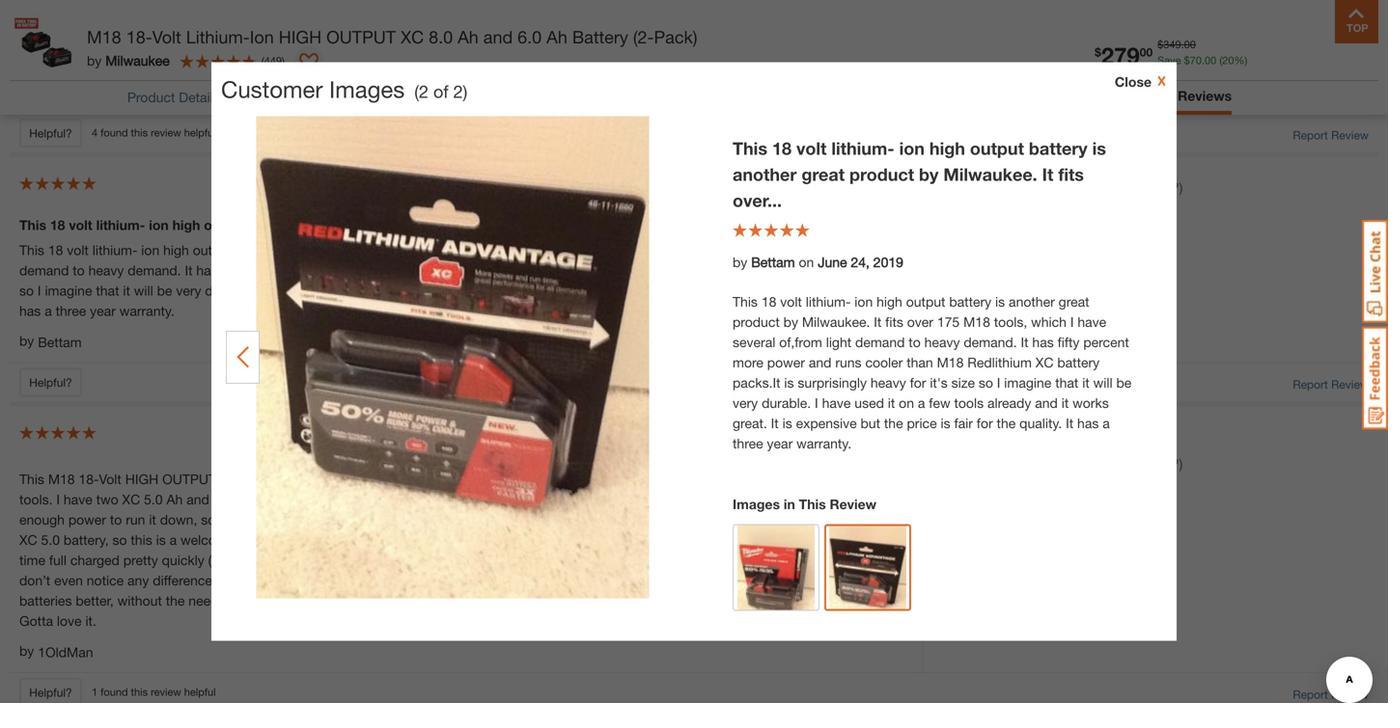 Task type: locate. For each thing, give the bounding box(es) containing it.
few inside the milwaukee m18 18-volt lithium-ion high output xc 8.0ah battery seems a step up from my m18 18-volt 9.0ah hd (high demand) batteries. a few ounces lighter and 20% smaller, it carries my milwaukee m18v tool loads for the same continuous duration, while offering m18 portable power in a lighter, smaller package!     with the standard milwaukee charger, this 8.0ah hd battery also provides shorter recharge times than the 9.0...nice. overall, all of my m18 lithium-ion batteries (xc, hd, ho in 5.0-6.0-9.0-12.0) still perform flawlessly!!
[[32, 13, 53, 29]]

0 horizontal spatial great.
[[556, 283, 591, 299]]

three up all on the right
[[733, 436, 763, 452]]

fits for this 18 volt lithium- ion high output battery is another great product by milwaukee. it fits over... this 18 volt lithium- ion high output battery is another great product by milwaukee. it fits over 175 m18 tools, which i have several of,from light demand to heavy demand. it has fifty percent more power and runs cooler than m18 redlithium xc battery packs.it is surprisingly heavy for it's size so i imagine that it will be very durable. i have used it on a few tools already and it works great. it is expensive but the price is fair for the quality. it has a three year warranty.
[[567, 217, 587, 233]]

21,
[[860, 428, 879, 444]]

output up standard
[[300, 0, 354, 9]]

1 helpful? from the top
[[29, 126, 72, 140]]

high up run
[[125, 472, 159, 487]]

1 report review button from the top
[[1293, 126, 1369, 144]]

2 this?) from the top
[[1151, 456, 1183, 472]]

1 horizontal spatial redlithium
[[968, 355, 1032, 371]]

found for 1
[[101, 686, 128, 699]]

jun
[[834, 179, 856, 195], [834, 428, 856, 444]]

three up bettam button on the left of the page
[[56, 303, 86, 319]]

durable. inside this 18 volt lithium- ion high output battery is another great product by milwaukee. it fits over 175 m18 tools, which i have several of,from light demand to heavy demand. it has fifty percent more power and runs cooler than m18 redlithium xc battery packs.it is surprisingly heavy for it's size so i imagine that it will be very durable. i have used it on a few tools already and it works great. it is expensive but the price is fair for the quality. it has a three year warranty.
[[762, 395, 811, 411]]

of
[[152, 54, 164, 70], [433, 81, 449, 102], [772, 472, 784, 487], [620, 532, 631, 548], [780, 553, 791, 569], [758, 593, 769, 609]]

weight
[[736, 553, 776, 569]]

2 vertical spatial time
[[19, 553, 45, 569]]

volt inside this 18 volt lithium- ion high output battery is another great product by milwaukee. it fits over...
[[797, 138, 827, 159]]

18- up the all
[[126, 27, 152, 47]]

warranty. inside this 18 volt lithium- ion high output battery is another great product by milwaukee. it fits over 175 m18 tools, which i have several of,from light demand to heavy demand. it has fifty percent more power and runs cooler than m18 redlithium xc battery packs.it is surprisingly heavy for it's size so i imagine that it will be very durable. i have used it on a few tools already and it works great. it is expensive but the price is fair for the quality. it has a three year warranty.
[[797, 436, 852, 452]]

3 report review button from the top
[[1293, 686, 1369, 704]]

battery up perform
[[572, 27, 628, 47]]

same inside this m18 18-volt high output xc 8.0 ah battery is a great addition to my m18 tools. i have been extremely happy with all of my milwaukee m18 tools. i have two xc 5.0 ah and two xc 6.0 ah batteries, and needed one with a bit more run-time. i haven't yet had any projects that would use enough power to run it down, so i can't say just how much better it is, but milwaukee claims that this one provides 60% more run-time than an m18 xc 5.0 battery, so this is a welcome addition for those jobs that require more power and longer use of some tools. though i didn't time it, the first- time full charged pretty quickly (less than 1 hr.) using the rapid charger. this xc 8.0 is very close to the same size and weight of the xc 6.0, so i don't even notice any difference in handling. while some other manufacturers are going to higher voltages, milwaukee just keeps making the m18 batteries better, without the need for more voltage, plus we don't have to replace our tools. these work with the entire line of over 175 m18 tools. gotta love it.
[[645, 553, 678, 569]]

is inside this 18 volt lithium- ion high output battery is another great product by milwaukee. it fits over...
[[1093, 138, 1106, 159]]

1 horizontal spatial it's
[[930, 375, 948, 391]]

so up by bettam
[[19, 283, 34, 299]]

0 horizontal spatial same
[[545, 13, 577, 29]]

2 helpful? from the top
[[29, 376, 72, 389]]

volt inside the milwaukee m18 18-volt lithium-ion high output xc 8.0ah battery seems a step up from my m18 18-volt 9.0ah hd (high demand) batteries. a few ounces lighter and 20% smaller, it carries my milwaukee m18v tool loads for the same continuous duration, while offering m18 portable power in a lighter, smaller package!     with the standard milwaukee charger, this 8.0ah hd battery also provides shorter recharge times than the 9.0...nice. overall, all of my m18 lithium-ion batteries (xc, hd, ho in 5.0-6.0-9.0-12.0) still perform flawlessly!!
[[165, 0, 187, 9]]

tool
[[439, 13, 461, 29]]

2 report from the top
[[1293, 378, 1328, 391]]

1 vertical spatial three
[[733, 436, 763, 452]]

helpful? button down by bettam
[[19, 368, 82, 397]]

ah up down,
[[167, 492, 183, 508]]

1 vertical spatial images
[[733, 497, 780, 513]]

milwaukee down bit
[[468, 512, 532, 528]]

first-
[[872, 532, 899, 548]]

but for this 18 volt lithium- ion high output battery is another great product by milwaukee. it fits over 175 m18 tools, which i have several of,from light demand to heavy demand. it has fifty percent more power and runs cooler than m18 redlithium xc battery packs.it is surprisingly heavy for it's size so i imagine that it will be very durable. i have used it on a few tools already and it works great. it is expensive but the price is fair for the quality. it has a three year warranty.
[[861, 416, 881, 432]]

)
[[282, 54, 285, 67], [463, 81, 468, 102]]

which inside this 18 volt lithium- ion high output battery is another great product by milwaukee. it fits over... this 18 volt lithium- ion high output battery is another great product by milwaukee. it fits over 175 m18 tools, which i have several of,from light demand to heavy demand. it has fifty percent more power and runs cooler than m18 redlithium xc battery packs.it is surprisingly heavy for it's size so i imagine that it will be very durable. i have used it on a few tools already and it works great. it is expensive but the price is fair for the quality. it has a three year warranty.
[[678, 242, 714, 258]]

1 vertical spatial durable.
[[762, 395, 811, 411]]

$ right save at the right top of page
[[1184, 54, 1190, 67]]

great.
[[556, 283, 591, 299], [733, 416, 767, 432]]

battery inside the milwaukee m18 18-volt lithium-ion high output xc 8.0ah battery seems a step up from my m18 18-volt 9.0ah hd (high demand) batteries. a few ounces lighter and 20% smaller, it carries my milwaukee m18v tool loads for the same continuous duration, while offering m18 portable power in a lighter, smaller package!     with the standard milwaukee charger, this 8.0ah hd battery also provides shorter recharge times than the 9.0...nice. overall, all of my m18 lithium-ion batteries (xc, hd, ho in 5.0-6.0-9.0-12.0) still perform flawlessly!!
[[418, 0, 462, 9]]

top button
[[1335, 0, 1379, 43]]

volt up the by milwaukee
[[152, 27, 181, 47]]

in down ounces
[[61, 33, 71, 49]]

year
[[90, 303, 116, 319], [767, 436, 793, 452]]

3 report review from the top
[[1293, 688, 1369, 702]]

18 inside this 18 volt lithium- ion high output battery is another great product by milwaukee. it fits over...
[[772, 138, 792, 159]]

images in this review
[[733, 497, 877, 513]]

by inside this 18 volt lithium- ion high output battery is another great product by milwaukee. it fits over 175 m18 tools, which i have several of,from light demand to heavy demand. it has fifty percent more power and runs cooler than m18 redlithium xc battery packs.it is surprisingly heavy for it's size so i imagine that it will be very durable. i have used it on a few tools already and it works great. it is expensive but the price is fair for the quality. it has a three year warranty.
[[784, 314, 798, 330]]

it's inside this 18 volt lithium- ion high output battery is another great product by milwaukee. it fits over 175 m18 tools, which i have several of,from light demand to heavy demand. it has fifty percent more power and runs cooler than m18 redlithium xc battery packs.it is surprisingly heavy for it's size so i imagine that it will be very durable. i have used it on a few tools already and it works great. it is expensive but the price is fair for the quality. it has a three year warranty.
[[930, 375, 948, 391]]

we
[[358, 593, 375, 609]]

tools
[[398, 283, 427, 299], [954, 395, 984, 411]]

it inside the milwaukee m18 18-volt lithium-ion high output xc 8.0ah battery seems a step up from my m18 18-volt 9.0ah hd (high demand) batteries. a few ounces lighter and 20% smaller, it carries my milwaukee m18v tool loads for the same continuous duration, while offering m18 portable power in a lighter, smaller package!     with the standard milwaukee charger, this 8.0ah hd battery also provides shorter recharge times than the 9.0...nice. overall, all of my m18 lithium-ion batteries (xc, hd, ho in 5.0-6.0-9.0-12.0) still perform flawlessly!!
[[254, 13, 262, 29]]

one up the is, at the left bottom of the page
[[439, 492, 462, 508]]

by bettam on june 24, 2019
[[733, 254, 904, 270]]

time left full
[[19, 553, 45, 569]]

$ 279 00 $ 349 . 00 save $ 70 . 00 ( 20 %)
[[1095, 38, 1248, 69]]

1 horizontal spatial same
[[645, 553, 678, 569]]

18- up smaller
[[144, 0, 165, 9]]

1 vertical spatial which
[[1031, 314, 1067, 330]]

2 vertical spatial but
[[444, 512, 464, 528]]

1 (what's this?) link from the top
[[1101, 178, 1183, 198]]

great for this 18 volt lithium- ion high output battery is another great product by milwaukee. it fits over 175 m18 tools, which i have several of,from light demand to heavy demand. it has fifty percent more power and runs cooler than m18 redlithium xc battery packs.it is surprisingly heavy for it's size so i imagine that it will be very durable. i have used it on a few tools already and it works great. it is expensive but the price is fair for the quality. it has a three year warranty.
[[1059, 294, 1090, 310]]

2 vertical spatial battery
[[284, 472, 328, 487]]

surprisingly
[[733, 263, 802, 279], [798, 375, 867, 391]]

fair right jun 21, 2019 at the right bottom of the page
[[954, 416, 973, 432]]

any up 60%
[[721, 492, 742, 508]]

helpful? down by bettam
[[29, 376, 72, 389]]

close image
[[1152, 73, 1167, 89]]

power
[[19, 33, 57, 49], [332, 263, 369, 279], [767, 355, 805, 371], [68, 512, 106, 528], [485, 532, 523, 548]]

even
[[54, 573, 83, 589]]

longer
[[553, 532, 591, 548]]

1 vertical spatial report review
[[1293, 378, 1369, 391]]

1 horizontal spatial hd
[[738, 0, 757, 9]]

ah up say
[[264, 472, 281, 487]]

light down june
[[826, 335, 852, 350]]

(
[[1220, 54, 1223, 67], [261, 54, 264, 67], [414, 81, 419, 102]]

power inside the milwaukee m18 18-volt lithium-ion high output xc 8.0ah battery seems a step up from my m18 18-volt 9.0ah hd (high demand) batteries. a few ounces lighter and 20% smaller, it carries my milwaukee m18v tool loads for the same continuous duration, while offering m18 portable power in a lighter, smaller package!     with the standard milwaukee charger, this 8.0ah hd battery also provides shorter recharge times than the 9.0...nice. overall, all of my m18 lithium-ion batteries (xc, hd, ho in 5.0-6.0-9.0-12.0) still perform flawlessly!!
[[19, 33, 57, 49]]

1 vertical spatial 5.0
[[41, 532, 60, 548]]

00 left save at the right top of page
[[1140, 45, 1153, 59]]

jun left 21, at the bottom of page
[[834, 428, 856, 444]]

smaller
[[130, 33, 173, 49]]

demand up jun 21, 2019 at the right bottom of the page
[[855, 335, 905, 350]]

review for report review button associated with diy
[[1332, 688, 1369, 702]]

fifty inside this 18 volt lithium- ion high output battery is another great product by milwaukee. it fits over... this 18 volt lithium- ion high output battery is another great product by milwaukee. it fits over 175 m18 tools, which i have several of,from light demand to heavy demand. it has fifty percent more power and runs cooler than m18 redlithium xc battery packs.it is surprisingly heavy for it's size so i imagine that it will be very durable. i have used it on a few tools already and it works great. it is expensive but the price is fair for the quality. it has a three year warranty.
[[222, 263, 244, 279]]

charger,
[[415, 33, 463, 49]]

0 vertical spatial it's
[[865, 263, 883, 279]]

1 horizontal spatial will
[[1094, 375, 1113, 391]]

1 horizontal spatial warranty.
[[797, 436, 852, 452]]

in right ho
[[428, 54, 439, 70]]

this 18 volt lithium- ion high output battery is another great product by milwaukee. it fits over...
[[733, 138, 1106, 211]]

another for this 18 volt lithium- ion high output battery is another great product by milwaukee. it fits over 175 m18 tools, which i have several of,from light demand to heavy demand. it has fifty percent more power and runs cooler than m18 redlithium xc battery packs.it is surprisingly heavy for it's size so i imagine that it will be very durable. i have used it on a few tools already and it works great. it is expensive but the price is fair for the quality. it has a three year warranty.
[[1009, 294, 1055, 310]]

feedback link image
[[1362, 326, 1388, 431]]

overall,
[[84, 54, 130, 70]]

helpful? left the 4
[[29, 126, 72, 140]]

it
[[1042, 164, 1054, 185], [554, 217, 563, 233], [521, 242, 529, 258], [185, 263, 193, 279], [594, 283, 602, 299], [889, 283, 897, 299], [874, 314, 882, 330], [1021, 335, 1029, 350], [771, 416, 779, 432], [1066, 416, 1074, 432]]

run
[[126, 512, 145, 528]]

) down 5.0- at the top left of the page
[[463, 81, 468, 102]]

batteries inside this m18 18-volt high output xc 8.0 ah battery is a great addition to my m18 tools. i have been extremely happy with all of my milwaukee m18 tools. i have two xc 5.0 ah and two xc 6.0 ah batteries, and needed one with a bit more run-time. i haven't yet had any projects that would use enough power to run it down, so i can't say just how much better it is, but milwaukee claims that this one provides 60% more run-time than an m18 xc 5.0 battery, so this is a welcome addition for those jobs that require more power and longer use of some tools. though i didn't time it, the first- time full charged pretty quickly (less than 1 hr.) using the rapid charger. this xc 8.0 is very close to the same size and weight of the xc 6.0, so i don't even notice any difference in handling. while some other manufacturers are going to higher voltages, milwaukee just keeps making the m18 batteries better, without the need for more voltage, plus we don't have to replace our tools. these work with the entire line of over 175 m18 tools. gotta love it.
[[19, 593, 72, 609]]

percent inside this 18 volt lithium- ion high output battery is another great product by milwaukee. it fits over... this 18 volt lithium- ion high output battery is another great product by milwaukee. it fits over 175 m18 tools, which i have several of,from light demand to heavy demand. it has fifty percent more power and runs cooler than m18 redlithium xc battery packs.it is surprisingly heavy for it's size so i imagine that it will be very durable. i have used it on a few tools already and it works great. it is expensive but the price is fair for the quality. it has a three year warranty.
[[247, 263, 293, 279]]

great. inside this 18 volt lithium- ion high output battery is another great product by milwaukee. it fits over 175 m18 tools, which i have several of,from light demand to heavy demand. it has fifty percent more power and runs cooler than m18 redlithium xc battery packs.it is surprisingly heavy for it's size so i imagine that it will be very durable. i have used it on a few tools already and it works great. it is expensive but the price is fair for the quality. it has a three year warranty.
[[733, 416, 767, 432]]

of,from inside this 18 volt lithium- ion high output battery is another great product by milwaukee. it fits over... this 18 volt lithium- ion high output battery is another great product by milwaukee. it fits over 175 m18 tools, which i have several of,from light demand to heavy demand. it has fifty percent more power and runs cooler than m18 redlithium xc battery packs.it is surprisingly heavy for it's size so i imagine that it will be very durable. i have used it on a few tools already and it works great. it is expensive but the price is fair for the quality. it has a three year warranty.
[[804, 242, 847, 258]]

jun up june
[[834, 179, 856, 195]]

with down voltages,
[[644, 593, 669, 609]]

1 vertical spatial helpful?
[[29, 376, 72, 389]]

batteries up gotta
[[19, 593, 72, 609]]

battery up batteries,
[[284, 472, 328, 487]]

5.0 up full
[[41, 532, 60, 548]]

5.0 up run
[[144, 492, 163, 508]]

milwaukee. inside this 18 volt lithium- ion high output battery is another great product by milwaukee. it fits over...
[[944, 164, 1038, 185]]

1 (what's from the top
[[1101, 180, 1147, 195]]

volt up 20%
[[165, 0, 187, 9]]

ion down carries
[[270, 54, 289, 70]]

0 vertical spatial tools,
[[641, 242, 675, 258]]

two up can't
[[213, 492, 235, 508]]

milwaukee. for this 18 volt lithium- ion high output battery is another great product by milwaukee. it fits over...
[[944, 164, 1038, 185]]

fifty
[[222, 263, 244, 279], [1058, 335, 1080, 350]]

( inside customer images ( 2 of 2 )
[[414, 81, 419, 102]]

0 horizontal spatial over...
[[591, 217, 629, 233]]

these
[[571, 593, 607, 609]]

line
[[733, 593, 754, 609]]

quality. down june
[[843, 283, 885, 299]]

0 horizontal spatial packs.it
[[668, 263, 716, 279]]

0 vertical spatial will
[[134, 283, 153, 299]]

175 inside this 18 volt lithium- ion high output battery is another great product by milwaukee. it fits over... this 18 volt lithium- ion high output battery is another great product by milwaukee. it fits over 175 m18 tools, which i have several of,from light demand to heavy demand. it has fifty percent more power and runs cooler than m18 redlithium xc battery packs.it is surprisingly heavy for it's size so i imagine that it will be very durable. i have used it on a few tools already and it works great. it is expensive but the price is fair for the quality. it has a three year warranty.
[[584, 242, 607, 258]]

175 inside this m18 18-volt high output xc 8.0 ah battery is a great addition to my m18 tools. i have been extremely happy with all of my milwaukee m18 tools. i have two xc 5.0 ah and two xc 6.0 ah batteries, and needed one with a bit more run-time. i haven't yet had any projects that would use enough power to run it down, so i can't say just how much better it is, but milwaukee claims that this one provides 60% more run-time than an m18 xc 5.0 battery, so this is a welcome addition for those jobs that require more power and longer use of some tools. though i didn't time it, the first- time full charged pretty quickly (less than 1 hr.) using the rapid charger. this xc 8.0 is very close to the same size and weight of the xc 6.0, so i don't even notice any difference in handling. while some other manufacturers are going to higher voltages, milwaukee just keeps making the m18 batteries better, without the need for more voltage, plus we don't have to replace our tools. these work with the entire line of over 175 m18 tools. gotta love it.
[[803, 593, 826, 609]]

down,
[[160, 512, 197, 528]]

redlithium inside this 18 volt lithium- ion high output battery is another great product by milwaukee. it fits over 175 m18 tools, which i have several of,from light demand to heavy demand. it has fifty percent more power and runs cooler than m18 redlithium xc battery packs.it is surprisingly heavy for it's size so i imagine that it will be very durable. i have used it on a few tools already and it works great. it is expensive but the price is fair for the quality. it has a three year warranty.
[[968, 355, 1032, 371]]

helpful? for 4 found this review helpful
[[29, 126, 72, 140]]

xc inside the milwaukee m18 18-volt lithium-ion high output xc 8.0ah battery seems a step up from my m18 18-volt 9.0ah hd (high demand) batteries. a few ounces lighter and 20% smaller, it carries my milwaukee m18v tool loads for the same continuous duration, while offering m18 portable power in a lighter, smaller package!     with the standard milwaukee charger, this 8.0ah hd battery also provides shorter recharge times than the 9.0...nice. overall, all of my m18 lithium-ion batteries (xc, hd, ho in 5.0-6.0-9.0-12.0) still perform flawlessly!!
[[358, 0, 376, 9]]

1 vertical spatial percent
[[1084, 335, 1129, 350]]

18 for this 18 volt lithium- ion high output battery is another great product by milwaukee. it fits over... this 18 volt lithium- ion high output battery is another great product by milwaukee. it fits over 175 m18 tools, which i have several of,from light demand to heavy demand. it has fifty percent more power and runs cooler than m18 redlithium xc battery packs.it is surprisingly heavy for it's size so i imagine that it will be very durable. i have used it on a few tools already and it works great. it is expensive but the price is fair for the quality. it has a three year warranty.
[[50, 217, 65, 233]]

) inside customer images ( 2 of 2 )
[[463, 81, 468, 102]]

bettam for by bettam on june 24, 2019
[[751, 254, 795, 270]]

light inside this 18 volt lithium- ion high output battery is another great product by milwaukee. it fits over 175 m18 tools, which i have several of,from light demand to heavy demand. it has fifty percent more power and runs cooler than m18 redlithium xc battery packs.it is surprisingly heavy for it's size so i imagine that it will be very durable. i have used it on a few tools already and it works great. it is expensive but the price is fair for the quality. it has a three year warranty.
[[826, 335, 852, 350]]

use
[[866, 492, 887, 508], [594, 532, 616, 548]]

just right say
[[285, 512, 306, 528]]

helpful? button left the 4
[[19, 119, 82, 148]]

extremely
[[622, 472, 681, 487]]

xc
[[358, 0, 376, 9], [401, 27, 424, 47], [600, 263, 618, 279], [1036, 355, 1054, 371], [220, 472, 238, 487], [122, 492, 140, 508], [239, 492, 257, 508], [19, 532, 37, 548], [484, 553, 502, 569], [818, 553, 836, 569]]

volt inside this 18 volt lithium- ion high output battery is another great product by milwaukee. it fits over 175 m18 tools, which i have several of,from light demand to heavy demand. it has fifty percent more power and runs cooler than m18 redlithium xc battery packs.it is surprisingly heavy for it's size so i imagine that it will be very durable. i have used it on a few tools already and it works great. it is expensive but the price is fair for the quality. it has a three year warranty.
[[780, 294, 802, 310]]

hd up 12.0)
[[531, 33, 550, 49]]

24, up by bettam on june 24, 2019
[[860, 179, 879, 195]]

1 2 from the left
[[419, 81, 429, 102]]

of right line
[[758, 593, 769, 609]]

2 vertical spatial volt
[[99, 472, 121, 487]]

2 vertical spatial helpful?
[[29, 686, 72, 700]]

1 found from the top
[[101, 127, 128, 139]]

pretty
[[123, 553, 158, 569]]

addition down say
[[239, 532, 287, 548]]

0 vertical spatial (what's this?)
[[1101, 180, 1183, 195]]

(less
[[208, 553, 236, 569]]

customer images ( 2 of 2 )
[[221, 75, 468, 103]]

output up down,
[[162, 472, 216, 487]]

hr.)
[[281, 553, 299, 569]]

notice
[[87, 573, 124, 589]]

1 vertical spatial cooler
[[865, 355, 903, 371]]

1 horizontal spatial 8.0ah
[[492, 33, 527, 49]]

of right the all
[[152, 54, 164, 70]]

helpful? button down 'by 1oldman'
[[19, 678, 82, 704]]

1 horizontal spatial )
[[463, 81, 468, 102]]

images down (xc,
[[329, 75, 405, 103]]

customer down save at the right top of page
[[1111, 88, 1174, 104]]

demand
[[19, 263, 69, 279], [855, 335, 905, 350]]

live chat image
[[1362, 220, 1388, 323]]

( left %)
[[1220, 54, 1223, 67]]

ion inside this 18 volt lithium- ion high output battery is another great product by milwaukee. it fits over 175 m18 tools, which i have several of,from light demand to heavy demand. it has fifty percent more power and runs cooler than m18 redlithium xc battery packs.it is surprisingly heavy for it's size so i imagine that it will be very durable. i have used it on a few tools already and it works great. it is expensive but the price is fair for the quality. it has a three year warranty.
[[855, 294, 873, 310]]

2 review from the top
[[151, 686, 181, 699]]

while
[[709, 13, 740, 29]]

output inside the milwaukee m18 18-volt lithium-ion high output xc 8.0ah battery seems a step up from my m18 18-volt 9.0ah hd (high demand) batteries. a few ounces lighter and 20% smaller, it carries my milwaukee m18v tool loads for the same continuous duration, while offering m18 portable power in a lighter, smaller package!     with the standard milwaukee charger, this 8.0ah hd battery also provides shorter recharge times than the 9.0...nice. overall, all of my m18 lithium-ion batteries (xc, hd, ho in 5.0-6.0-9.0-12.0) still perform flawlessly!!
[[300, 0, 354, 9]]

0 horizontal spatial fifty
[[222, 263, 244, 279]]

1 helpful from the top
[[184, 127, 216, 139]]

bettam button
[[38, 332, 82, 353]]

1 horizontal spatial three
[[733, 436, 763, 452]]

0 vertical spatial over...
[[733, 190, 782, 211]]

6.0 up 12.0)
[[518, 27, 542, 47]]

fits for this 18 volt lithium- ion high output battery is another great product by milwaukee. it fits over 175 m18 tools, which i have several of,from light demand to heavy demand. it has fifty percent more power and runs cooler than m18 redlithium xc battery packs.it is surprisingly heavy for it's size so i imagine that it will be very durable. i have used it on a few tools already and it works great. it is expensive but the price is fair for the quality. it has a three year warranty.
[[886, 314, 904, 330]]

0 horizontal spatial demand
[[19, 263, 69, 279]]

1 vertical spatial provides
[[657, 512, 709, 528]]

battery
[[554, 33, 596, 49], [1029, 138, 1088, 159], [250, 217, 295, 233], [236, 242, 278, 258], [622, 263, 664, 279], [949, 294, 992, 310], [1058, 355, 1100, 371]]

0 vertical spatial report review button
[[1293, 126, 1369, 144]]

fair
[[778, 283, 796, 299], [954, 416, 973, 432]]

by inside by bettam
[[19, 333, 34, 349]]

battery inside this 18 volt lithium- ion high output battery is another great product by milwaukee. it fits over...
[[1029, 138, 1088, 159]]

light inside this 18 volt lithium- ion high output battery is another great product by milwaukee. it fits over... this 18 volt lithium- ion high output battery is another great product by milwaukee. it fits over 175 m18 tools, which i have several of,from light demand to heavy demand. it has fifty percent more power and runs cooler than m18 redlithium xc battery packs.it is surprisingly heavy for it's size so i imagine that it will be very durable. i have used it on a few tools already and it works great. it is expensive but the price is fair for the quality. it has a three year warranty.
[[851, 242, 876, 258]]

images down all on the right
[[733, 497, 780, 513]]

size up entire
[[682, 553, 706, 569]]

product image image
[[14, 10, 77, 72]]

report review for diy
[[1293, 688, 1369, 702]]

rapid
[[362, 553, 397, 569]]

1 vertical spatial imagine
[[1004, 375, 1052, 391]]

1 review from the top
[[151, 127, 181, 139]]

2019 for 21,
[[883, 428, 913, 444]]

this up 6.0-
[[467, 33, 488, 49]]

%)
[[1234, 54, 1248, 67]]

fits
[[1058, 164, 1084, 185], [567, 217, 587, 233], [533, 242, 551, 258], [886, 314, 904, 330]]

0 horizontal spatial thumbnail image
[[738, 526, 815, 629]]

than inside the milwaukee m18 18-volt lithium-ion high output xc 8.0ah battery seems a step up from my m18 18-volt 9.0ah hd (high demand) batteries. a few ounces lighter and 20% smaller, it carries my milwaukee m18v tool loads for the same continuous duration, while offering m18 portable power in a lighter, smaller package!     with the standard milwaukee charger, this 8.0ah hd battery also provides shorter recharge times than the 9.0...nice. overall, all of my m18 lithium-ion batteries (xc, hd, ho in 5.0-6.0-9.0-12.0) still perform flawlessly!!
[[823, 33, 850, 49]]

0 horizontal spatial 5.0
[[41, 532, 60, 548]]

to
[[73, 263, 85, 279], [909, 335, 921, 350], [443, 472, 455, 487], [110, 512, 122, 528], [607, 553, 619, 569], [549, 573, 561, 589], [446, 593, 458, 609]]

great inside this 18 volt lithium- ion high output battery is another great product by milwaukee. it fits over...
[[802, 164, 845, 185]]

2 2 from the left
[[453, 81, 463, 102]]

provides down yet
[[657, 512, 709, 528]]

0 vertical spatial several
[[757, 242, 800, 258]]

1 horizontal spatial bettam
[[751, 254, 795, 270]]

00 up 70
[[1184, 38, 1196, 51]]

for inside the milwaukee m18 18-volt lithium-ion high output xc 8.0ah battery seems a step up from my m18 18-volt 9.0ah hd (high demand) batteries. a few ounces lighter and 20% smaller, it carries my milwaukee m18v tool loads for the same continuous duration, while offering m18 portable power in a lighter, smaller package!     with the standard milwaukee charger, this 8.0ah hd battery also provides shorter recharge times than the 9.0...nice. overall, all of my m18 lithium-ion batteries (xc, hd, ho in 5.0-6.0-9.0-12.0) still perform flawlessly!!
[[502, 13, 518, 29]]

time left it,
[[804, 532, 830, 548]]

one
[[439, 492, 462, 508], [631, 512, 653, 528]]

1 vertical spatial 24,
[[851, 254, 870, 270]]

two
[[96, 492, 118, 508], [213, 492, 235, 508]]

2 jun from the top
[[834, 428, 856, 444]]

review for third report review button from the bottom of the page
[[1332, 128, 1369, 142]]

will inside this 18 volt lithium- ion high output battery is another great product by milwaukee. it fits over... this 18 volt lithium- ion high output battery is another great product by milwaukee. it fits over 175 m18 tools, which i have several of,from light demand to heavy demand. it has fifty percent more power and runs cooler than m18 redlithium xc battery packs.it is surprisingly heavy for it's size so i imagine that it will be very durable. i have used it on a few tools already and it works great. it is expensive but the price is fair for the quality. it has a three year warranty.
[[134, 283, 153, 299]]

would
[[826, 492, 862, 508]]

so up diy
[[979, 375, 993, 391]]

don't down full
[[19, 573, 50, 589]]

0 horizontal spatial very
[[176, 283, 201, 299]]

warranty. inside this 18 volt lithium- ion high output battery is another great product by milwaukee. it fits over... this 18 volt lithium- ion high output battery is another great product by milwaukee. it fits over 175 m18 tools, which i have several of,from light demand to heavy demand. it has fifty percent more power and runs cooler than m18 redlithium xc battery packs.it is surprisingly heavy for it's size so i imagine that it will be very durable. i have used it on a few tools already and it works great. it is expensive but the price is fair for the quality. it has a three year warranty.
[[119, 303, 175, 319]]

helpful for 1 found this review helpful
[[184, 686, 216, 699]]

1 jun from the top
[[834, 179, 856, 195]]

price inside this 18 volt lithium- ion high output battery is another great product by milwaukee. it fits over 175 m18 tools, which i have several of,from light demand to heavy demand. it has fifty percent more power and runs cooler than m18 redlithium xc battery packs.it is surprisingly heavy for it's size so i imagine that it will be very durable. i have used it on a few tools already and it works great. it is expensive but the price is fair for the quality. it has a three year warranty.
[[907, 416, 937, 432]]

by 1oldman
[[19, 643, 93, 661]]

run- up didn't
[[780, 512, 804, 528]]

2019
[[883, 179, 913, 195], [874, 254, 904, 270], [883, 428, 913, 444]]

1 vertical spatial output
[[326, 27, 396, 47]]

report review button for seed program review
[[1293, 376, 1369, 393]]

0 horizontal spatial two
[[96, 492, 118, 508]]

8.0 up going
[[506, 553, 525, 569]]

1 vertical spatial used
[[855, 395, 884, 411]]

this inside this 18 volt lithium- ion high output battery is another great product by milwaukee. it fits over 175 m18 tools, which i have several of,from light demand to heavy demand. it has fifty percent more power and runs cooler than m18 redlithium xc battery packs.it is surprisingly heavy for it's size so i imagine that it will be very durable. i have used it on a few tools already and it works great. it is expensive but the price is fair for the quality. it has a three year warranty.
[[733, 294, 758, 310]]

1 helpful? button from the top
[[19, 119, 82, 148]]

1 left hr.) on the left bottom of page
[[270, 553, 277, 569]]

0 vertical spatial use
[[866, 492, 887, 508]]

already inside this 18 volt lithium- ion high output battery is another great product by milwaukee. it fits over 175 m18 tools, which i have several of,from light demand to heavy demand. it has fifty percent more power and runs cooler than m18 redlithium xc battery packs.it is surprisingly heavy for it's size so i imagine that it will be very durable. i have used it on a few tools already and it works great. it is expensive but the price is fair for the quality. it has a three year warranty.
[[988, 395, 1031, 411]]

high
[[263, 0, 296, 9], [279, 27, 322, 47], [125, 472, 159, 487]]

but inside this m18 18-volt high output xc 8.0 ah battery is a great addition to my m18 tools. i have been extremely happy with all of my milwaukee m18 tools. i have two xc 5.0 ah and two xc 6.0 ah batteries, and needed one with a bit more run-time. i haven't yet had any projects that would use enough power to run it down, so i can't say just how much better it is, but milwaukee claims that this one provides 60% more run-time than an m18 xc 5.0 battery, so this is a welcome addition for those jobs that require more power and longer use of some tools. though i didn't time it, the first- time full charged pretty quickly (less than 1 hr.) using the rapid charger. this xc 8.0 is very close to the same size and weight of the xc 6.0, so i don't even notice any difference in handling. while some other manufacturers are going to higher voltages, milwaukee just keeps making the m18 batteries better, without the need for more voltage, plus we don't have to replace our tools. these work with the entire line of over 175 m18 tools. gotta love it.
[[444, 512, 464, 528]]

1 horizontal spatial customer
[[1111, 88, 1174, 104]]

0 horizontal spatial addition
[[239, 532, 287, 548]]

report review for seed program review
[[1293, 378, 1369, 391]]

1 horizontal spatial 1
[[270, 553, 277, 569]]

2 vertical spatial ion
[[270, 54, 289, 70]]

very inside this 18 volt lithium- ion high output battery is another great product by milwaukee. it fits over... this 18 volt lithium- ion high output battery is another great product by milwaukee. it fits over 175 m18 tools, which i have several of,from light demand to heavy demand. it has fifty percent more power and runs cooler than m18 redlithium xc battery packs.it is surprisingly heavy for it's size so i imagine that it will be very durable. i have used it on a few tools already and it works great. it is expensive but the price is fair for the quality. it has a three year warranty.
[[176, 283, 201, 299]]

6.0 inside this m18 18-volt high output xc 8.0 ah battery is a great addition to my m18 tools. i have been extremely happy with all of my milwaukee m18 tools. i have two xc 5.0 ah and two xc 6.0 ah batteries, and needed one with a bit more run-time. i haven't yet had any projects that would use enough power to run it down, so i can't say just how much better it is, but milwaukee claims that this one provides 60% more run-time than an m18 xc 5.0 battery, so this is a welcome addition for those jobs that require more power and longer use of some tools. though i didn't time it, the first- time full charged pretty quickly (less than 1 hr.) using the rapid charger. this xc 8.0 is very close to the same size and weight of the xc 6.0, so i don't even notice any difference in handling. while some other manufacturers are going to higher voltages, milwaukee just keeps making the m18 batteries better, without the need for more voltage, plus we don't have to replace our tools. these work with the entire line of over 175 m18 tools. gotta love it.
[[261, 492, 280, 508]]

my
[[601, 0, 619, 9], [310, 13, 328, 29], [168, 54, 186, 70], [459, 472, 477, 487], [787, 472, 806, 487]]

0 vertical spatial fair
[[778, 283, 796, 299]]

product for this 18 volt lithium- ion high output battery is another great product by milwaukee. it fits over...
[[850, 164, 914, 185]]

few
[[32, 13, 53, 29], [372, 283, 394, 299], [929, 395, 951, 411]]

review for 4 found this review helpful
[[151, 127, 181, 139]]

8.0ah up m18v
[[380, 0, 415, 9]]

battery,
[[64, 532, 109, 548]]

of down 5.0- at the top left of the page
[[433, 81, 449, 102]]

report
[[1293, 128, 1328, 142], [1293, 378, 1328, 391], [1293, 688, 1328, 702]]

helpful? button
[[19, 119, 82, 148], [19, 368, 82, 397], [19, 678, 82, 704]]

1 vertical spatial over...
[[591, 217, 629, 233]]

review down product details
[[151, 127, 181, 139]]

in inside this m18 18-volt high output xc 8.0 ah battery is a great addition to my m18 tools. i have been extremely happy with all of my milwaukee m18 tools. i have two xc 5.0 ah and two xc 6.0 ah batteries, and needed one with a bit more run-time. i haven't yet had any projects that would use enough power to run it down, so i can't say just how much better it is, but milwaukee claims that this one provides 60% more run-time than an m18 xc 5.0 battery, so this is a welcome addition for those jobs that require more power and longer use of some tools. though i didn't time it, the first- time full charged pretty quickly (less than 1 hr.) using the rapid charger. this xc 8.0 is very close to the same size and weight of the xc 6.0, so i don't even notice any difference in handling. while some other manufacturers are going to higher voltages, milwaukee just keeps making the m18 batteries better, without the need for more voltage, plus we don't have to replace our tools. these work with the entire line of over 175 m18 tools. gotta love it.
[[216, 573, 227, 589]]

and inside the milwaukee m18 18-volt lithium-ion high output xc 8.0ah battery seems a step up from my m18 18-volt 9.0ah hd (high demand) batteries. a few ounces lighter and 20% smaller, it carries my milwaukee m18v tool loads for the same continuous duration, while offering m18 portable power in a lighter, smaller package!     with the standard milwaukee charger, this 8.0ah hd battery also provides shorter recharge times than the 9.0...nice. overall, all of my m18 lithium-ion batteries (xc, hd, ho in 5.0-6.0-9.0-12.0) still perform flawlessly!!
[[146, 13, 169, 29]]

addition up needed
[[391, 472, 440, 487]]

2 found from the top
[[101, 686, 128, 699]]

time down would
[[804, 512, 831, 528]]

and
[[146, 13, 169, 29], [484, 27, 513, 47], [373, 263, 396, 279], [478, 283, 501, 299], [809, 355, 832, 371], [1035, 395, 1058, 411], [187, 492, 209, 508], [364, 492, 386, 508], [526, 532, 549, 548], [709, 553, 732, 569]]

thumbnail image
[[738, 526, 815, 629], [829, 527, 907, 630]]

3 report from the top
[[1293, 688, 1328, 702]]

same up voltages,
[[645, 553, 678, 569]]

product for this 18 volt lithium- ion high output battery is another great product by milwaukee. it fits over... this 18 volt lithium- ion high output battery is another great product by milwaukee. it fits over 175 m18 tools, which i have several of,from light demand to heavy demand. it has fifty percent more power and runs cooler than m18 redlithium xc battery packs.it is surprisingly heavy for it's size so i imagine that it will be very durable. i have used it on a few tools already and it works great. it is expensive but the price is fair for the quality. it has a three year warranty.
[[405, 217, 455, 233]]

high inside this 18 volt lithium- ion high output battery is another great product by milwaukee. it fits over 175 m18 tools, which i have several of,from light demand to heavy demand. it has fifty percent more power and runs cooler than m18 redlithium xc battery packs.it is surprisingly heavy for it's size so i imagine that it will be very durable. i have used it on a few tools already and it works great. it is expensive but the price is fair for the quality. it has a three year warranty.
[[877, 294, 903, 310]]

0 vertical spatial few
[[32, 13, 53, 29]]

it inside this 18 volt lithium- ion high output battery is another great product by milwaukee. it fits over...
[[1042, 164, 1054, 185]]

1 vertical spatial bettam
[[38, 334, 82, 350]]

than
[[823, 33, 850, 49], [471, 263, 498, 279], [907, 355, 933, 371], [834, 512, 861, 528], [239, 553, 266, 569]]

fits for this 18 volt lithium- ion high output battery is another great product by milwaukee. it fits over...
[[1058, 164, 1084, 185]]

6.0-
[[467, 54, 491, 70]]

3 helpful? from the top
[[29, 686, 72, 700]]

ion up smaller,
[[240, 0, 259, 9]]

great. inside this 18 volt lithium- ion high output battery is another great product by milwaukee. it fits over... this 18 volt lithium- ion high output battery is another great product by milwaukee. it fits over 175 m18 tools, which i have several of,from light demand to heavy demand. it has fifty percent more power and runs cooler than m18 redlithium xc battery packs.it is surprisingly heavy for it's size so i imagine that it will be very durable. i have used it on a few tools already and it works great. it is expensive but the price is fair for the quality. it has a three year warranty.
[[556, 283, 591, 299]]

1 horizontal spatial fifty
[[1058, 335, 1080, 350]]

size up diy
[[952, 375, 975, 391]]

packs.it
[[668, 263, 716, 279], [733, 375, 781, 391]]

report for seed program review
[[1293, 378, 1328, 391]]

1 horizontal spatial run-
[[780, 512, 804, 528]]

0 vertical spatial quality.
[[843, 283, 885, 299]]

1 vertical spatial demand.
[[964, 335, 1017, 350]]

output inside this 18 volt lithium- ion high output battery is another great product by milwaukee. it fits over...
[[970, 138, 1024, 159]]

2019 for 24,
[[883, 179, 913, 195]]

1 vertical spatial size
[[952, 375, 975, 391]]

8.0ah up 9.0-
[[492, 33, 527, 49]]

1 vertical spatial time
[[804, 532, 830, 548]]

fair inside this 18 volt lithium- ion high output battery is another great product by milwaukee. it fits over... this 18 volt lithium- ion high output battery is another great product by milwaukee. it fits over 175 m18 tools, which i have several of,from light demand to heavy demand. it has fifty percent more power and runs cooler than m18 redlithium xc battery packs.it is surprisingly heavy for it's size so i imagine that it will be very durable. i have used it on a few tools already and it works great. it is expensive but the price is fair for the quality. it has a three year warranty.
[[778, 283, 796, 299]]

5.0
[[144, 492, 163, 508], [41, 532, 60, 548]]

2 helpful from the top
[[184, 686, 216, 699]]

product details
[[127, 89, 220, 105]]

be inside this 18 volt lithium- ion high output battery is another great product by milwaukee. it fits over... this 18 volt lithium- ion high output battery is another great product by milwaukee. it fits over 175 m18 tools, which i have several of,from light demand to heavy demand. it has fifty percent more power and runs cooler than m18 redlithium xc battery packs.it is surprisingly heavy for it's size so i imagine that it will be very durable. i have used it on a few tools already and it works great. it is expensive but the price is fair for the quality. it has a three year warranty.
[[157, 283, 172, 299]]

1 horizontal spatial over...
[[733, 190, 782, 211]]

1 vertical spatial of,from
[[779, 335, 822, 350]]

1 vertical spatial quality.
[[1020, 416, 1062, 432]]

customer for reviews
[[1111, 88, 1174, 104]]

0 horizontal spatial works
[[516, 283, 552, 299]]

0 vertical spatial high
[[263, 0, 296, 9]]

same inside the milwaukee m18 18-volt lithium-ion high output xc 8.0ah battery seems a step up from my m18 18-volt 9.0ah hd (high demand) batteries. a few ounces lighter and 20% smaller, it carries my milwaukee m18v tool loads for the same continuous duration, while offering m18 portable power in a lighter, smaller package!     with the standard milwaukee charger, this 8.0ah hd battery also provides shorter recharge times than the 9.0...nice. overall, all of my m18 lithium-ion batteries (xc, hd, ho in 5.0-6.0-9.0-12.0) still perform flawlessly!!
[[545, 13, 577, 29]]

1 vertical spatial be
[[1117, 375, 1132, 391]]

1 horizontal spatial packs.it
[[733, 375, 781, 391]]

found for 4
[[101, 127, 128, 139]]

high up the 449
[[279, 27, 322, 47]]

works inside this 18 volt lithium- ion high output battery is another great product by milwaukee. it fits over 175 m18 tools, which i have several of,from light demand to heavy demand. it has fifty percent more power and runs cooler than m18 redlithium xc battery packs.it is surprisingly heavy for it's size so i imagine that it will be very durable. i have used it on a few tools already and it works great. it is expensive but the price is fair for the quality. it has a three year warranty.
[[1073, 395, 1109, 411]]

1 horizontal spatial don't
[[379, 593, 410, 609]]

high for this 18 volt lithium- ion high output battery is another great product by milwaukee. it fits over... this 18 volt lithium- ion high output battery is another great product by milwaukee. it fits over 175 m18 tools, which i have several of,from light demand to heavy demand. it has fifty percent more power and runs cooler than m18 redlithium xc battery packs.it is surprisingly heavy for it's size so i imagine that it will be very durable. i have used it on a few tools already and it works great. it is expensive but the price is fair for the quality. it has a three year warranty.
[[172, 217, 200, 233]]

0 horizontal spatial )
[[282, 54, 285, 67]]

m18
[[114, 0, 140, 9], [623, 0, 650, 9], [793, 13, 820, 29], [87, 27, 121, 47], [190, 54, 217, 70], [611, 242, 638, 258], [501, 263, 528, 279], [964, 314, 990, 330], [937, 355, 964, 371], [48, 472, 75, 487], [481, 472, 508, 487], [878, 472, 904, 487], [883, 512, 910, 528], [869, 573, 896, 589], [829, 593, 856, 609]]

1 report from the top
[[1293, 128, 1328, 142]]

1 horizontal spatial demand
[[855, 335, 905, 350]]

ion
[[240, 0, 259, 9], [250, 27, 274, 47], [270, 54, 289, 70]]

more
[[297, 263, 328, 279], [733, 355, 764, 371], [524, 492, 555, 508], [745, 512, 776, 528], [450, 532, 481, 548], [242, 593, 273, 609]]

output inside this 18 volt lithium- ion high output battery is another great product by milwaukee. it fits over 175 m18 tools, which i have several of,from light demand to heavy demand. it has fifty percent more power and runs cooler than m18 redlithium xc battery packs.it is surprisingly heavy for it's size so i imagine that it will be very durable. i have used it on a few tools already and it works great. it is expensive but the price is fair for the quality. it has a three year warranty.
[[906, 294, 946, 310]]

three inside this 18 volt lithium- ion high output battery is another great product by milwaukee. it fits over... this 18 volt lithium- ion high output battery is another great product by milwaukee. it fits over 175 m18 tools, which i have several of,from light demand to heavy demand. it has fifty percent more power and runs cooler than m18 redlithium xc battery packs.it is surprisingly heavy for it's size so i imagine that it will be very durable. i have used it on a few tools already and it works great. it is expensive but the price is fair for the quality. it has a three year warranty.
[[56, 303, 86, 319]]

customer reviews button
[[1111, 86, 1232, 110], [1111, 86, 1232, 106]]

1 horizontal spatial which
[[1031, 314, 1067, 330]]

of,from down by bettam on june 24, 2019
[[779, 335, 822, 350]]

another inside this 18 volt lithium- ion high output battery is another great product by milwaukee. it fits over...
[[733, 164, 797, 185]]

3 helpful? button from the top
[[19, 678, 82, 704]]

2019 right june
[[874, 254, 904, 270]]

in down (less at the left bottom
[[216, 573, 227, 589]]

0 vertical spatial very
[[176, 283, 201, 299]]

several inside this 18 volt lithium- ion high output battery is another great product by milwaukee. it fits over 175 m18 tools, which i have several of,from light demand to heavy demand. it has fifty percent more power and runs cooler than m18 redlithium xc battery packs.it is surprisingly heavy for it's size so i imagine that it will be very durable. i have used it on a few tools already and it works great. it is expensive but the price is fair for the quality. it has a three year warranty.
[[733, 335, 776, 350]]

jun 24, 2019
[[834, 179, 913, 195]]

2 down ho
[[419, 81, 429, 102]]

will inside this 18 volt lithium- ion high output battery is another great product by milwaukee. it fits over 175 m18 tools, which i have several of,from light demand to heavy demand. it has fifty percent more power and runs cooler than m18 redlithium xc battery packs.it is surprisingly heavy for it's size so i imagine that it will be very durable. i have used it on a few tools already and it works great. it is expensive but the price is fair for the quality. it has a three year warranty.
[[1094, 375, 1113, 391]]

size inside this m18 18-volt high output xc 8.0 ah battery is a great addition to my m18 tools. i have been extremely happy with all of my milwaukee m18 tools. i have two xc 5.0 ah and two xc 6.0 ah batteries, and needed one with a bit more run-time. i haven't yet had any projects that would use enough power to run it down, so i can't say just how much better it is, but milwaukee claims that this one provides 60% more run-time than an m18 xc 5.0 battery, so this is a welcome addition for those jobs that require more power and longer use of some tools. though i didn't time it, the first- time full charged pretty quickly (less than 1 hr.) using the rapid charger. this xc 8.0 is very close to the same size and weight of the xc 6.0, so i don't even notice any difference in handling. while some other manufacturers are going to higher voltages, milwaukee just keeps making the m18 batteries better, without the need for more voltage, plus we don't have to replace our tools. these work with the entire line of over 175 m18 tools. gotta love it.
[[682, 553, 706, 569]]

2 horizontal spatial few
[[929, 395, 951, 411]]

( down with
[[261, 54, 264, 67]]

output up (xc,
[[326, 27, 396, 47]]

2 report review button from the top
[[1293, 376, 1369, 393]]

run- up "claims" at the left of page
[[559, 492, 584, 508]]

2 vertical spatial 175
[[803, 593, 826, 609]]

1 vertical spatial warranty.
[[797, 436, 852, 452]]

just up line
[[733, 573, 754, 589]]

full
[[49, 553, 67, 569]]

milwaukee. for this 18 volt lithium- ion high output battery is another great product by milwaukee. it fits over... this 18 volt lithium- ion high output battery is another great product by milwaukee. it fits over 175 m18 tools, which i have several of,from light demand to heavy demand. it has fifty percent more power and runs cooler than m18 redlithium xc battery packs.it is surprisingly heavy for it's size so i imagine that it will be very durable. i have used it on a few tools already and it works great. it is expensive but the price is fair for the quality. it has a three year warranty.
[[478, 217, 551, 233]]

1 vertical spatial any
[[127, 573, 149, 589]]

2 (what's this?) from the top
[[1101, 456, 1183, 472]]

customer
[[221, 75, 323, 103], [1111, 88, 1174, 104]]

great inside this 18 volt lithium- ion high output battery is another great product by milwaukee. it fits over 175 m18 tools, which i have several of,from light demand to heavy demand. it has fifty percent more power and runs cooler than m18 redlithium xc battery packs.it is surprisingly heavy for it's size so i imagine that it will be very durable. i have used it on a few tools already and it works great. it is expensive but the price is fair for the quality. it has a three year warranty.
[[1059, 294, 1090, 310]]

surprisingly inside this 18 volt lithium- ion high output battery is another great product by milwaukee. it fits over... this 18 volt lithium- ion high output battery is another great product by milwaukee. it fits over 175 m18 tools, which i have several of,from light demand to heavy demand. it has fifty percent more power and runs cooler than m18 redlithium xc battery packs.it is surprisingly heavy for it's size so i imagine that it will be very durable. i have used it on a few tools already and it works great. it is expensive but the price is fair for the quality. it has a three year warranty.
[[733, 263, 802, 279]]

two up battery,
[[96, 492, 118, 508]]

of,from inside this 18 volt lithium- ion high output battery is another great product by milwaukee. it fits over 175 m18 tools, which i have several of,from light demand to heavy demand. it has fifty percent more power and runs cooler than m18 redlithium xc battery packs.it is surprisingly heavy for it's size so i imagine that it will be very durable. i have used it on a few tools already and it works great. it is expensive but the price is fair for the quality. it has a three year warranty.
[[779, 335, 822, 350]]

details
[[179, 89, 220, 105]]

1 vertical spatial use
[[594, 532, 616, 548]]

power inside this 18 volt lithium- ion high output battery is another great product by milwaukee. it fits over... this 18 volt lithium- ion high output battery is another great product by milwaukee. it fits over 175 m18 tools, which i have several of,from light demand to heavy demand. it has fifty percent more power and runs cooler than m18 redlithium xc battery packs.it is surprisingly heavy for it's size so i imagine that it will be very durable. i have used it on a few tools already and it works great. it is expensive but the price is fair for the quality. it has a three year warranty.
[[332, 263, 369, 279]]

price down by bettam on june 24, 2019
[[730, 283, 760, 299]]

1 horizontal spatial 8.0
[[429, 27, 453, 47]]

0 vertical spatial tools
[[398, 283, 427, 299]]

ah up still on the top
[[547, 27, 568, 47]]

all
[[134, 54, 148, 70]]

surprisingly up 21, at the bottom of page
[[798, 375, 867, 391]]

cooler inside this 18 volt lithium- ion high output battery is another great product by milwaukee. it fits over 175 m18 tools, which i have several of,from light demand to heavy demand. it has fifty percent more power and runs cooler than m18 redlithium xc battery packs.it is surprisingly heavy for it's size so i imagine that it will be very durable. i have used it on a few tools already and it works great. it is expensive but the price is fair for the quality. it has a three year warranty.
[[865, 355, 903, 371]]

don't down other
[[379, 593, 410, 609]]

this 18 volt lithium- ion high output battery is another great product by milwaukee. it fits over... this 18 volt lithium- ion high output battery is another great product by milwaukee. it fits over 175 m18 tools, which i have several of,from light demand to heavy demand. it has fifty percent more power and runs cooler than m18 redlithium xc battery packs.it is surprisingly heavy for it's size so i imagine that it will be very durable. i have used it on a few tools already and it works great. it is expensive but the price is fair for the quality. it has a three year warranty.
[[19, 217, 910, 319]]

1 vertical spatial few
[[372, 283, 394, 299]]

fits inside this 18 volt lithium- ion high output battery is another great product by milwaukee. it fits over 175 m18 tools, which i have several of,from light demand to heavy demand. it has fifty percent more power and runs cooler than m18 redlithium xc battery packs.it is surprisingly heavy for it's size so i imagine that it will be very durable. i have used it on a few tools already and it works great. it is expensive but the price is fair for the quality. it has a three year warranty.
[[886, 314, 904, 330]]

1 horizontal spatial $
[[1158, 38, 1164, 51]]

0 horizontal spatial quality.
[[843, 283, 885, 299]]

hd up offering
[[738, 0, 757, 9]]

18 inside this 18 volt lithium- ion high output battery is another great product by milwaukee. it fits over 175 m18 tools, which i have several of,from light demand to heavy demand. it has fifty percent more power and runs cooler than m18 redlithium xc battery packs.it is surprisingly heavy for it's size so i imagine that it will be very durable. i have used it on a few tools already and it works great. it is expensive but the price is fair for the quality. it has a three year warranty.
[[762, 294, 777, 310]]

works inside this 18 volt lithium- ion high output battery is another great product by milwaukee. it fits over... this 18 volt lithium- ion high output battery is another great product by milwaukee. it fits over 175 m18 tools, which i have several of,from light demand to heavy demand. it has fifty percent more power and runs cooler than m18 redlithium xc battery packs.it is surprisingly heavy for it's size so i imagine that it will be very durable. i have used it on a few tools already and it works great. it is expensive but the price is fair for the quality. it has a three year warranty.
[[516, 283, 552, 299]]

2 report review from the top
[[1293, 378, 1369, 391]]

18- up battery,
[[79, 472, 99, 487]]

output for this 18 volt lithium- ion high output battery is another great product by milwaukee. it fits over...
[[970, 138, 1024, 159]]

1 vertical spatial runs
[[835, 355, 862, 371]]

output for this 18 volt lithium- ion high output battery is another great product by milwaukee. it fits over... this 18 volt lithium- ion high output battery is another great product by milwaukee. it fits over 175 m18 tools, which i have several of,from light demand to heavy demand. it has fifty percent more power and runs cooler than m18 redlithium xc battery packs.it is surprisingly heavy for it's size so i imagine that it will be very durable. i have used it on a few tools already and it works great. it is expensive but the price is fair for the quality. it has a three year warranty.
[[204, 217, 246, 233]]

0 vertical spatial (what's this?) link
[[1101, 178, 1183, 198]]

high for this 18 volt lithium- ion high output battery is another great product by milwaukee. it fits over...
[[930, 138, 965, 159]]

of right all on the right
[[772, 472, 784, 487]]

report review button for diy
[[1293, 686, 1369, 704]]

jobs
[[349, 532, 374, 548]]

0 horizontal spatial over
[[554, 242, 581, 258]]

1 horizontal spatial on
[[799, 254, 814, 270]]

milwaukee.
[[944, 164, 1038, 185], [478, 217, 551, 233], [449, 242, 517, 258], [802, 314, 870, 330]]

product details button
[[127, 87, 220, 108], [127, 87, 220, 108]]

1 this?) from the top
[[1151, 180, 1183, 195]]

bettam for by bettam
[[38, 334, 82, 350]]

any up without
[[127, 573, 149, 589]]

quality. right diy
[[1020, 416, 1062, 432]]

0 horizontal spatial customer
[[221, 75, 323, 103]]

high up carries
[[263, 0, 296, 9]]

70
[[1190, 54, 1202, 67]]

2 horizontal spatial with
[[726, 472, 751, 487]]

lighter,
[[86, 33, 126, 49]]

1 horizontal spatial one
[[631, 512, 653, 528]]

but
[[684, 283, 704, 299], [861, 416, 881, 432], [444, 512, 464, 528]]

0 vertical spatial over
[[554, 242, 581, 258]]

customer down ( 449 )
[[221, 75, 323, 103]]

1 horizontal spatial any
[[721, 492, 742, 508]]

product
[[850, 164, 914, 185], [405, 217, 455, 233], [380, 242, 427, 258], [733, 314, 780, 330]]

helpful for 4 found this review helpful
[[184, 127, 216, 139]]

fits inside this 18 volt lithium- ion high output battery is another great product by milwaukee. it fits over...
[[1058, 164, 1084, 185]]

light right june
[[851, 242, 876, 258]]



Task type: vqa. For each thing, say whether or not it's contained in the screenshot.
volt
yes



Task type: describe. For each thing, give the bounding box(es) containing it.
1 vertical spatial just
[[733, 573, 754, 589]]

0 horizontal spatial hd
[[531, 33, 550, 49]]

love
[[57, 613, 82, 629]]

18- inside this m18 18-volt high output xc 8.0 ah battery is a great addition to my m18 tools. i have been extremely happy with all of my milwaukee m18 tools. i have two xc 5.0 ah and two xc 6.0 ah batteries, and needed one with a bit more run-time. i haven't yet had any projects that would use enough power to run it down, so i can't say just how much better it is, but milwaukee claims that this one provides 60% more run-time than an m18 xc 5.0 battery, so this is a welcome addition for those jobs that require more power and longer use of some tools. though i didn't time it, the first- time full charged pretty quickly (less than 1 hr.) using the rapid charger. this xc 8.0 is very close to the same size and weight of the xc 6.0, so i don't even notice any difference in handling. while some other manufacturers are going to higher voltages, milwaukee just keeps making the m18 batteries better, without the need for more voltage, plus we don't have to replace our tools. these work with the entire line of over 175 m18 tools. gotta love it.
[[79, 472, 99, 487]]

another for this 18 volt lithium- ion high output battery is another great product by milwaukee. it fits over... this 18 volt lithium- ion high output battery is another great product by milwaukee. it fits over 175 m18 tools, which i have several of,from light demand to heavy demand. it has fifty percent more power and runs cooler than m18 redlithium xc battery packs.it is surprisingly heavy for it's size so i imagine that it will be very durable. i have used it on a few tools already and it works great. it is expensive but the price is fair for the quality. it has a three year warranty.
[[314, 217, 363, 233]]

step
[[520, 0, 546, 9]]

tools. up enough
[[19, 492, 53, 508]]

high inside the milwaukee m18 18-volt lithium-ion high output xc 8.0ah battery seems a step up from my m18 18-volt 9.0ah hd (high demand) batteries. a few ounces lighter and 20% smaller, it carries my milwaukee m18v tool loads for the same continuous duration, while offering m18 portable power in a lighter, smaller package!     with the standard milwaukee charger, this 8.0ah hd battery also provides shorter recharge times than the 9.0...nice. overall, all of my m18 lithium-ion batteries (xc, hd, ho in 5.0-6.0-9.0-12.0) still perform flawlessly!!
[[263, 0, 296, 9]]

tools, inside this 18 volt lithium- ion high output battery is another great product by milwaukee. it fits over... this 18 volt lithium- ion high output battery is another great product by milwaukee. it fits over 175 m18 tools, which i have several of,from light demand to heavy demand. it has fifty percent more power and runs cooler than m18 redlithium xc battery packs.it is surprisingly heavy for it's size so i imagine that it will be very durable. i have used it on a few tools already and it works great. it is expensive but the price is fair for the quality. it has a three year warranty.
[[641, 242, 675, 258]]

package!
[[177, 33, 232, 49]]

0 vertical spatial lithium-
[[191, 0, 240, 9]]

0 horizontal spatial any
[[127, 573, 149, 589]]

better
[[377, 512, 412, 528]]

this inside the milwaukee m18 18-volt lithium-ion high output xc 8.0ah battery seems a step up from my m18 18-volt 9.0ah hd (high demand) batteries. a few ounces lighter and 20% smaller, it carries my milwaukee m18v tool loads for the same continuous duration, while offering m18 portable power in a lighter, smaller package!     with the standard milwaukee charger, this 8.0ah hd battery also provides shorter recharge times than the 9.0...nice. overall, all of my m18 lithium-ion batteries (xc, hd, ho in 5.0-6.0-9.0-12.0) still perform flawlessly!!
[[467, 33, 488, 49]]

1 inside this m18 18-volt high output xc 8.0 ah battery is a great addition to my m18 tools. i have been extremely happy with all of my milwaukee m18 tools. i have two xc 5.0 ah and two xc 6.0 ah batteries, and needed one with a bit more run-time. i haven't yet had any projects that would use enough power to run it down, so i can't say just how much better it is, but milwaukee claims that this one provides 60% more run-time than an m18 xc 5.0 battery, so this is a welcome addition for those jobs that require more power and longer use of some tools. though i didn't time it, the first- time full charged pretty quickly (less than 1 hr.) using the rapid charger. this xc 8.0 is very close to the same size and weight of the xc 6.0, so i don't even notice any difference in handling. while some other manufacturers are going to higher voltages, milwaukee just keeps making the m18 batteries better, without the need for more voltage, plus we don't have to replace our tools. these work with the entire line of over 175 m18 tools. gotta love it.
[[270, 553, 277, 569]]

few inside this 18 volt lithium- ion high output battery is another great product by milwaukee. it fits over... this 18 volt lithium- ion high output battery is another great product by milwaukee. it fits over 175 m18 tools, which i have several of,from light demand to heavy demand. it has fifty percent more power and runs cooler than m18 redlithium xc battery packs.it is surprisingly heavy for it's size so i imagine that it will be very durable. i have used it on a few tools already and it works great. it is expensive but the price is fair for the quality. it has a three year warranty.
[[372, 283, 394, 299]]

2 horizontal spatial $
[[1184, 54, 1190, 67]]

that inside this 18 volt lithium- ion high output battery is another great product by milwaukee. it fits over 175 m18 tools, which i have several of,from light demand to heavy demand. it has fifty percent more power and runs cooler than m18 redlithium xc battery packs.it is surprisingly heavy for it's size so i imagine that it will be very durable. i have used it on a few tools already and it works great. it is expensive but the price is fair for the quality. it has a three year warranty.
[[1055, 375, 1079, 391]]

quality. inside this 18 volt lithium- ion high output battery is another great product by milwaukee. it fits over 175 m18 tools, which i have several of,from light demand to heavy demand. it has fifty percent more power and runs cooler than m18 redlithium xc battery packs.it is surprisingly heavy for it's size so i imagine that it will be very durable. i have used it on a few tools already and it works great. it is expensive but the price is fair for the quality. it has a three year warranty.
[[1020, 416, 1062, 432]]

close link
[[1115, 72, 1167, 92]]

voltages,
[[606, 573, 661, 589]]

lithium- for this 18 volt lithium- ion high output battery is another great product by milwaukee. it fits over 175 m18 tools, which i have several of,from light demand to heavy demand. it has fifty percent more power and runs cooler than m18 redlithium xc battery packs.it is surprisingly heavy for it's size so i imagine that it will be very durable. i have used it on a few tools already and it works great. it is expensive but the price is fair for the quality. it has a three year warranty.
[[806, 294, 851, 310]]

pack)
[[654, 27, 698, 47]]

yet
[[672, 492, 691, 508]]

by inside this 18 volt lithium- ion high output battery is another great product by milwaukee. it fits over...
[[919, 164, 939, 185]]

this up pretty
[[131, 532, 152, 548]]

it.
[[85, 613, 96, 629]]

over inside this 18 volt lithium- ion high output battery is another great product by milwaukee. it fits over 175 m18 tools, which i have several of,from light demand to heavy demand. it has fifty percent more power and runs cooler than m18 redlithium xc battery packs.it is surprisingly heavy for it's size so i imagine that it will be very durable. i have used it on a few tools already and it works great. it is expensive but the price is fair for the quality. it has a three year warranty.
[[907, 314, 934, 330]]

0 horizontal spatial (
[[261, 54, 264, 67]]

product for this 18 volt lithium- ion high output battery is another great product by milwaukee. it fits over 175 m18 tools, which i have several of,from light demand to heavy demand. it has fifty percent more power and runs cooler than m18 redlithium xc battery packs.it is surprisingly heavy for it's size so i imagine that it will be very durable. i have used it on a few tools already and it works great. it is expensive but the price is fair for the quality. it has a three year warranty.
[[733, 314, 780, 330]]

so down run
[[112, 532, 127, 548]]

lithium- for this 18 volt lithium- ion high output battery is another great product by milwaukee. it fits over... this 18 volt lithium- ion high output battery is another great product by milwaukee. it fits over 175 m18 tools, which i have several of,from light demand to heavy demand. it has fifty percent more power and runs cooler than m18 redlithium xc battery packs.it is surprisingly heavy for it's size so i imagine that it will be very durable. i have used it on a few tools already and it works great. it is expensive but the price is fair for the quality. it has a three year warranty.
[[96, 217, 145, 233]]

review for report review button for seed program review
[[1332, 378, 1369, 391]]

9.0ah
[[699, 0, 734, 9]]

0 vertical spatial some
[[635, 532, 669, 548]]

size inside this 18 volt lithium- ion high output battery is another great product by milwaukee. it fits over... this 18 volt lithium- ion high output battery is another great product by milwaukee. it fits over 175 m18 tools, which i have several of,from light demand to heavy demand. it has fifty percent more power and runs cooler than m18 redlithium xc battery packs.it is surprisingly heavy for it's size so i imagine that it will be very durable. i have used it on a few tools already and it works great. it is expensive but the price is fair for the quality. it has a three year warranty.
[[887, 263, 910, 279]]

tools, inside this 18 volt lithium- ion high output battery is another great product by milwaukee. it fits over 175 m18 tools, which i have several of,from light demand to heavy demand. it has fifty percent more power and runs cooler than m18 redlithium xc battery packs.it is surprisingly heavy for it's size so i imagine that it will be very durable. i have used it on a few tools already and it works great. it is expensive but the price is fair for the quality. it has a three year warranty.
[[994, 314, 1028, 330]]

demand inside this 18 volt lithium- ion high output battery is another great product by milwaukee. it fits over... this 18 volt lithium- ion high output battery is another great product by milwaukee. it fits over 175 m18 tools, which i have several of,from light demand to heavy demand. it has fifty percent more power and runs cooler than m18 redlithium xc battery packs.it is surprisingly heavy for it's size so i imagine that it will be very durable. i have used it on a few tools already and it works great. it is expensive but the price is fair for the quality. it has a three year warranty.
[[19, 263, 69, 279]]

homedepotcustomer
[[38, 85, 170, 101]]

2 (what's this?) link from the top
[[1101, 454, 1183, 474]]

0 horizontal spatial don't
[[19, 573, 50, 589]]

ion for this 18 volt lithium- ion high output battery is another great product by milwaukee. it fits over... this 18 volt lithium- ion high output battery is another great product by milwaukee. it fits over 175 m18 tools, which i have several of,from light demand to heavy demand. it has fifty percent more power and runs cooler than m18 redlithium xc battery packs.it is surprisingly heavy for it's size so i imagine that it will be very durable. i have used it on a few tools already and it works great. it is expensive but the price is fair for the quality. it has a three year warranty.
[[149, 217, 169, 233]]

2019 inside customer images main content
[[874, 254, 904, 270]]

1 vertical spatial with
[[465, 492, 490, 508]]

1 vertical spatial ion
[[250, 27, 274, 47]]

0 horizontal spatial run-
[[559, 492, 584, 508]]

so right 6.0,
[[866, 553, 881, 569]]

more inside this 18 volt lithium- ion high output battery is another great product by milwaukee. it fits over 175 m18 tools, which i have several of,from light demand to heavy demand. it has fifty percent more power and runs cooler than m18 redlithium xc battery packs.it is surprisingly heavy for it's size so i imagine that it will be very durable. i have used it on a few tools already and it works great. it is expensive but the price is fair for the quality. it has a three year warranty.
[[733, 355, 764, 371]]

portable
[[824, 13, 874, 29]]

perform
[[572, 54, 620, 70]]

18 for this 18 volt lithium- ion high output battery is another great product by milwaukee. it fits over...
[[772, 138, 792, 159]]

review for 1 found this review helpful
[[151, 686, 181, 699]]

handling.
[[230, 573, 286, 589]]

voltage,
[[277, 593, 325, 609]]

seems
[[466, 0, 505, 9]]

by inside 'by 1oldman'
[[19, 643, 34, 659]]

but for this m18 18-volt high output xc 8.0 ah battery is a great addition to my m18 tools. i have been extremely happy with all of my milwaukee m18 tools. i have two xc 5.0 ah and two xc 6.0 ah batteries, and needed one with a bit more run-time. i haven't yet had any projects that would use enough power to run it down, so i can't say just how much better it is, but milwaukee claims that this one provides 60% more run-time than an m18 xc 5.0 battery, so this is a welcome addition for those jobs that require more power and longer use of some tools. though i didn't time it, the first- time full charged pretty quickly (less than 1 hr.) using the rapid charger. this xc 8.0 is very close to the same size and weight of the xc 6.0, so i don't even notice any difference in handling. while some other manufacturers are going to higher voltages, milwaukee just keeps making the m18 batteries better, without the need for more voltage, plus we don't have to replace our tools. these work with the entire line of over 175 m18 tools. gotta love it.
[[444, 512, 464, 528]]

review inside customer images main content
[[830, 497, 877, 513]]

continuous
[[581, 13, 648, 29]]

18- up duration,
[[653, 0, 674, 9]]

great for this 18 volt lithium- ion high output battery is another great product by milwaukee. it fits over... this 18 volt lithium- ion high output battery is another great product by milwaukee. it fits over 175 m18 tools, which i have several of,from light demand to heavy demand. it has fifty percent more power and runs cooler than m18 redlithium xc battery packs.it is surprisingly heavy for it's size so i imagine that it will be very durable. i have used it on a few tools already and it works great. it is expensive but the price is fair for the quality. it has a three year warranty.
[[367, 217, 401, 233]]

imagine inside this 18 volt lithium- ion high output battery is another great product by milwaukee. it fits over... this 18 volt lithium- ion high output battery is another great product by milwaukee. it fits over 175 m18 tools, which i have several of,from light demand to heavy demand. it has fifty percent more power and runs cooler than m18 redlithium xc battery packs.it is surprisingly heavy for it's size so i imagine that it will be very durable. i have used it on a few tools already and it works great. it is expensive but the price is fair for the quality. it has a three year warranty.
[[45, 283, 92, 299]]

ion for this 18 volt lithium- ion high output battery is another great product by milwaukee. it fits over...
[[899, 138, 925, 159]]

tools. down 6.0,
[[860, 593, 893, 609]]

1 vertical spatial 8.0
[[242, 472, 261, 487]]

higher
[[565, 573, 603, 589]]

milwaukee. for this 18 volt lithium- ion high output battery is another great product by milwaukee. it fits over 175 m18 tools, which i have several of,from light demand to heavy demand. it has fifty percent more power and runs cooler than m18 redlithium xc battery packs.it is surprisingly heavy for it's size so i imagine that it will be very durable. i have used it on a few tools already and it works great. it is expensive but the price is fair for the quality. it has a three year warranty.
[[802, 314, 870, 330]]

1 vertical spatial don't
[[379, 593, 410, 609]]

( 449 )
[[261, 54, 285, 67]]

few inside this 18 volt lithium- ion high output battery is another great product by milwaukee. it fits over 175 m18 tools, which i have several of,from light demand to heavy demand. it has fifty percent more power and runs cooler than m18 redlithium xc battery packs.it is surprisingly heavy for it's size so i imagine that it will be very durable. i have used it on a few tools already and it works great. it is expensive but the price is fair for the quality. it has a three year warranty.
[[929, 395, 951, 411]]

packs.it inside this 18 volt lithium- ion high output battery is another great product by milwaukee. it fits over... this 18 volt lithium- ion high output battery is another great product by milwaukee. it fits over 175 m18 tools, which i have several of,from light demand to heavy demand. it has fifty percent more power and runs cooler than m18 redlithium xc battery packs.it is surprisingly heavy for it's size so i imagine that it will be very durable. i have used it on a few tools already and it works great. it is expensive but the price is fair for the quality. it has a three year warranty.
[[668, 263, 716, 279]]

ah left batteries,
[[283, 492, 300, 508]]

june
[[818, 254, 847, 270]]

several inside this 18 volt lithium- ion high output battery is another great product by milwaukee. it fits over... this 18 volt lithium- ion high output battery is another great product by milwaukee. it fits over 175 m18 tools, which i have several of,from light demand to heavy demand. it has fifty percent more power and runs cooler than m18 redlithium xc battery packs.it is surprisingly heavy for it's size so i imagine that it will be very durable. i have used it on a few tools already and it works great. it is expensive but the price is fair for the quality. it has a three year warranty.
[[757, 242, 800, 258]]

jun 21, 2019
[[834, 428, 913, 444]]

this down "time."
[[606, 512, 627, 528]]

another for this 18 volt lithium- ion high output battery is another great product by milwaukee. it fits over...
[[733, 164, 797, 185]]

20%
[[173, 13, 201, 29]]

2 helpful? button from the top
[[19, 368, 82, 397]]

though
[[709, 532, 755, 548]]

milwaukee up would
[[809, 472, 874, 487]]

to inside this 18 volt lithium- ion high output battery is another great product by milwaukee. it fits over 175 m18 tools, which i have several of,from light demand to heavy demand. it has fifty percent more power and runs cooler than m18 redlithium xc battery packs.it is surprisingly heavy for it's size so i imagine that it will be very durable. i have used it on a few tools already and it works great. it is expensive but the price is fair for the quality. it has a three year warranty.
[[909, 335, 921, 350]]

in inside customer images main content
[[784, 497, 795, 513]]

1 horizontal spatial use
[[866, 492, 887, 508]]

charged
[[70, 553, 120, 569]]

24, inside customer images main content
[[851, 254, 870, 270]]

save
[[1158, 54, 1181, 67]]

is,
[[427, 512, 441, 528]]

1 vertical spatial addition
[[239, 532, 287, 548]]

percent inside this 18 volt lithium- ion high output battery is another great product by milwaukee. it fits over 175 m18 tools, which i have several of,from light demand to heavy demand. it has fifty percent more power and runs cooler than m18 redlithium xc battery packs.it is surprisingly heavy for it's size so i imagine that it will be very durable. i have used it on a few tools already and it works great. it is expensive but the price is fair for the quality. it has a three year warranty.
[[1084, 335, 1129, 350]]

0 vertical spatial time
[[804, 512, 831, 528]]

449
[[264, 54, 282, 67]]

volt for this 18 volt lithium- ion high output battery is another great product by milwaukee. it fits over... this 18 volt lithium- ion high output battery is another great product by milwaukee. it fits over 175 m18 tools, which i have several of,from light demand to heavy demand. it has fifty percent more power and runs cooler than m18 redlithium xc battery packs.it is surprisingly heavy for it's size so i imagine that it will be very durable. i have used it on a few tools already and it works great. it is expensive but the price is fair for the quality. it has a three year warranty.
[[69, 217, 92, 233]]

tools inside this 18 volt lithium- ion high output battery is another great product by milwaukee. it fits over 175 m18 tools, which i have several of,from light demand to heavy demand. it has fifty percent more power and runs cooler than m18 redlithium xc battery packs.it is surprisingly heavy for it's size so i imagine that it will be very durable. i have used it on a few tools already and it works great. it is expensive but the price is fair for the quality. it has a three year warranty.
[[954, 395, 984, 411]]

much
[[339, 512, 373, 528]]

expensive inside this 18 volt lithium- ion high output battery is another great product by milwaukee. it fits over... this 18 volt lithium- ion high output battery is another great product by milwaukee. it fits over 175 m18 tools, which i have several of,from light demand to heavy demand. it has fifty percent more power and runs cooler than m18 redlithium xc battery packs.it is surprisingly heavy for it's size so i imagine that it will be very durable. i have used it on a few tools already and it works great. it is expensive but the price is fair for the quality. it has a three year warranty.
[[619, 283, 680, 299]]

offering
[[744, 13, 789, 29]]

2 vertical spatial 8.0
[[506, 553, 525, 569]]

1 vertical spatial 8.0ah
[[492, 33, 527, 49]]

helpful? button for 4
[[19, 119, 82, 148]]

plus
[[328, 593, 354, 609]]

0 horizontal spatial use
[[594, 532, 616, 548]]

volt inside the milwaukee m18 18-volt lithium-ion high output xc 8.0ah battery seems a step up from my m18 18-volt 9.0ah hd (high demand) batteries. a few ounces lighter and 20% smaller, it carries my milwaukee m18v tool loads for the same continuous duration, while offering m18 portable power in a lighter, smaller package!     with the standard milwaukee charger, this 8.0ah hd battery also provides shorter recharge times than the 9.0...nice. overall, all of my m18 lithium-ion batteries (xc, hd, ho in 5.0-6.0-9.0-12.0) still perform flawlessly!!
[[674, 0, 695, 9]]

so up welcome
[[201, 512, 216, 528]]

of up voltages,
[[620, 532, 631, 548]]

which inside this 18 volt lithium- ion high output battery is another great product by milwaukee. it fits over 175 m18 tools, which i have several of,from light demand to heavy demand. it has fifty percent more power and runs cooler than m18 redlithium xc battery packs.it is surprisingly heavy for it's size so i imagine that it will be very durable. i have used it on a few tools already and it works great. it is expensive but the price is fair for the quality. it has a three year warranty.
[[1031, 314, 1067, 330]]

(high
[[761, 0, 793, 9]]

20
[[1223, 54, 1234, 67]]

0 horizontal spatial 1
[[92, 686, 98, 699]]

of inside customer images ( 2 of 2 )
[[433, 81, 449, 102]]

so inside this 18 volt lithium- ion high output battery is another great product by milwaukee. it fits over 175 m18 tools, which i have several of,from light demand to heavy demand. it has fifty percent more power and runs cooler than m18 redlithium xc battery packs.it is surprisingly heavy for it's size so i imagine that it will be very durable. i have used it on a few tools already and it works great. it is expensive but the price is fair for the quality. it has a three year warranty.
[[979, 375, 993, 391]]

milwaukee up (xc,
[[332, 13, 396, 29]]

fair inside this 18 volt lithium- ion high output battery is another great product by milwaukee. it fits over 175 m18 tools, which i have several of,from light demand to heavy demand. it has fifty percent more power and runs cooler than m18 redlithium xc battery packs.it is surprisingly heavy for it's size so i imagine that it will be very durable. i have used it on a few tools already and it works great. it is expensive but the price is fair for the quality. it has a three year warranty.
[[954, 416, 973, 432]]

high inside this m18 18-volt high output xc 8.0 ah battery is a great addition to my m18 tools. i have been extremely happy with all of my milwaukee m18 tools. i have two xc 5.0 ah and two xc 6.0 ah batteries, and needed one with a bit more run-time. i haven't yet had any projects that would use enough power to run it down, so i can't say just how much better it is, but milwaukee claims that this one provides 60% more run-time than an m18 xc 5.0 battery, so this is a welcome addition for those jobs that require more power and longer use of some tools. though i didn't time it, the first- time full charged pretty quickly (less than 1 hr.) using the rapid charger. this xc 8.0 is very close to the same size and weight of the xc 6.0, so i don't even notice any difference in handling. while some other manufacturers are going to higher voltages, milwaukee just keeps making the m18 batteries better, without the need for more voltage, plus we don't have to replace our tools. these work with the entire line of over 175 m18 tools. gotta love it.
[[125, 472, 159, 487]]

on inside this 18 volt lithium- ion high output battery is another great product by milwaukee. it fits over... this 18 volt lithium- ion high output battery is another great product by milwaukee. it fits over 175 m18 tools, which i have several of,from light demand to heavy demand. it has fifty percent more power and runs cooler than m18 redlithium xc battery packs.it is surprisingly heavy for it's size so i imagine that it will be very durable. i have used it on a few tools already and it works great. it is expensive but the price is fair for the quality. it has a three year warranty.
[[342, 283, 358, 299]]

high for this 18 volt lithium- ion high output battery is another great product by milwaukee. it fits over 175 m18 tools, which i have several of,from light demand to heavy demand. it has fifty percent more power and runs cooler than m18 redlithium xc battery packs.it is surprisingly heavy for it's size so i imagine that it will be very durable. i have used it on a few tools already and it works great. it is expensive but the price is fair for the quality. it has a three year warranty.
[[877, 294, 903, 310]]

customer for images
[[221, 75, 323, 103]]

lithium- for this 18 volt lithium- ion high output battery is another great product by milwaukee. it fits over...
[[832, 138, 895, 159]]

helpful? for 1 found this review helpful
[[29, 686, 72, 700]]

m18 18-volt lithium-ion high output xc 8.0 ah and 6.0 ah battery (2-pack)
[[87, 27, 698, 47]]

4
[[92, 127, 98, 139]]

0 horizontal spatial one
[[439, 492, 462, 508]]

m18v
[[400, 13, 435, 29]]

keeps
[[758, 573, 794, 589]]

1 vertical spatial battery
[[572, 27, 628, 47]]

1 vertical spatial .
[[1202, 54, 1205, 67]]

flawlessly!!
[[624, 54, 689, 70]]

0 vertical spatial hd
[[738, 0, 757, 9]]

needed
[[390, 492, 435, 508]]

the milwaukee m18 18-volt lithium-ion high output xc 8.0ah battery seems a step up from my m18 18-volt 9.0ah hd (high demand) batteries. a few ounces lighter and 20% smaller, it carries my milwaukee m18v tool loads for the same continuous duration, while offering m18 portable power in a lighter, smaller package!     with the standard milwaukee charger, this 8.0ah hd battery also provides shorter recharge times than the 9.0...nice. overall, all of my m18 lithium-ion batteries (xc, hd, ho in 5.0-6.0-9.0-12.0) still perform flawlessly!!
[[19, 0, 911, 70]]

this down the product
[[131, 127, 148, 139]]

volt for this 18 volt lithium- ion high output battery is another great product by milwaukee. it fits over...
[[797, 138, 827, 159]]

used inside this 18 volt lithium- ion high output battery is another great product by milwaukee. it fits over... this 18 volt lithium- ion high output battery is another great product by milwaukee. it fits over 175 m18 tools, which i have several of,from light demand to heavy demand. it has fifty percent more power and runs cooler than m18 redlithium xc battery packs.it is surprisingly heavy for it's size so i imagine that it will be very durable. i have used it on a few tools already and it works great. it is expensive but the price is fair for the quality. it has a three year warranty.
[[298, 283, 327, 299]]

60%
[[713, 512, 741, 528]]

it's inside this 18 volt lithium- ion high output battery is another great product by milwaukee. it fits over... this 18 volt lithium- ion high output battery is another great product by milwaukee. it fits over 175 m18 tools, which i have several of,from light demand to heavy demand. it has fifty percent more power and runs cooler than m18 redlithium xc battery packs.it is surprisingly heavy for it's size so i imagine that it will be very durable. i have used it on a few tools already and it works great. it is expensive but the price is fair for the quality. it has a three year warranty.
[[865, 263, 883, 279]]

report for diy
[[1293, 688, 1328, 702]]

0 vertical spatial ion
[[240, 0, 259, 9]]

expensive inside this 18 volt lithium- ion high output battery is another great product by milwaukee. it fits over 175 m18 tools, which i have several of,from light demand to heavy demand. it has fifty percent more power and runs cooler than m18 redlithium xc battery packs.it is surprisingly heavy for it's size so i imagine that it will be very durable. i have used it on a few tools already and it works great. it is expensive but the price is fair for the quality. it has a three year warranty.
[[796, 416, 857, 432]]

but inside this 18 volt lithium- ion high output battery is another great product by milwaukee. it fits over... this 18 volt lithium- ion high output battery is another great product by milwaukee. it fits over 175 m18 tools, which i have several of,from light demand to heavy demand. it has fifty percent more power and runs cooler than m18 redlithium xc battery packs.it is surprisingly heavy for it's size so i imagine that it will be very durable. i have used it on a few tools already and it works great. it is expensive but the price is fair for the quality. it has a three year warranty.
[[684, 283, 704, 299]]

output for this 18 volt lithium- ion high output battery is another great product by milwaukee. it fits over 175 m18 tools, which i have several of,from light demand to heavy demand. it has fifty percent more power and runs cooler than m18 redlithium xc battery packs.it is surprisingly heavy for it's size so i imagine that it will be very durable. i have used it on a few tools already and it works great. it is expensive but the price is fair for the quality. it has a three year warranty.
[[906, 294, 946, 310]]

jun for jun 21, 2019
[[834, 428, 856, 444]]

1 vertical spatial lithium-
[[186, 27, 250, 47]]

than inside this 18 volt lithium- ion high output battery is another great product by milwaukee. it fits over... this 18 volt lithium- ion high output battery is another great product by milwaukee. it fits over 175 m18 tools, which i have several of,from light demand to heavy demand. it has fifty percent more power and runs cooler than m18 redlithium xc battery packs.it is surprisingly heavy for it's size so i imagine that it will be very durable. i have used it on a few tools already and it works great. it is expensive but the price is fair for the quality. it has a three year warranty.
[[471, 263, 498, 279]]

demand. inside this 18 volt lithium- ion high output battery is another great product by milwaukee. it fits over 175 m18 tools, which i have several of,from light demand to heavy demand. it has fifty percent more power and runs cooler than m18 redlithium xc battery packs.it is surprisingly heavy for it's size so i imagine that it will be very durable. i have used it on a few tools already and it works great. it is expensive but the price is fair for the quality. it has a three year warranty.
[[964, 335, 1017, 350]]

shorter
[[684, 33, 727, 49]]

jun for jun 24, 2019
[[834, 179, 856, 195]]

1oldman button
[[38, 643, 93, 663]]

charger.
[[401, 553, 452, 569]]

2 vertical spatial lithium-
[[220, 54, 270, 70]]

18 for this 18 volt lithium- ion high output battery is another great product by milwaukee. it fits over 175 m18 tools, which i have several of,from light demand to heavy demand. it has fifty percent more power and runs cooler than m18 redlithium xc battery packs.it is surprisingly heavy for it's size so i imagine that it will be very durable. i have used it on a few tools already and it works great. it is expensive but the price is fair for the quality. it has a three year warranty.
[[762, 294, 777, 310]]

output inside this m18 18-volt high output xc 8.0 ah battery is a great addition to my m18 tools. i have been extremely happy with all of my milwaukee m18 tools. i have two xc 5.0 ah and two xc 6.0 ah batteries, and needed one with a bit more run-time. i haven't yet had any projects that would use enough power to run it down, so i can't say just how much better it is, but milwaukee claims that this one provides 60% more run-time than an m18 xc 5.0 battery, so this is a welcome addition for those jobs that require more power and longer use of some tools. though i didn't time it, the first- time full charged pretty quickly (less than 1 hr.) using the rapid charger. this xc 8.0 is very close to the same size and weight of the xc 6.0, so i don't even notice any difference in handling. while some other manufacturers are going to higher voltages, milwaukee just keeps making the m18 batteries better, without the need for more voltage, plus we don't have to replace our tools. these work with the entire line of over 175 m18 tools. gotta love it.
[[162, 472, 216, 487]]

tools inside this 18 volt lithium- ion high output battery is another great product by milwaukee. it fits over... this 18 volt lithium- ion high output battery is another great product by milwaukee. it fits over 175 m18 tools, which i have several of,from light demand to heavy demand. it has fifty percent more power and runs cooler than m18 redlithium xc battery packs.it is surprisingly heavy for it's size so i imagine that it will be very durable. i have used it on a few tools already and it works great. it is expensive but the price is fair for the quality. it has a three year warranty.
[[398, 283, 427, 299]]

this m18 18-volt high output xc 8.0 ah battery is a great addition to my m18 tools. i have been extremely happy with all of my milwaukee m18 tools. i have two xc 5.0 ah and two xc 6.0 ah batteries, and needed one with a bit more run-time. i haven't yet had any projects that would use enough power to run it down, so i can't say just how much better it is, but milwaukee claims that this one provides 60% more run-time than an m18 xc 5.0 battery, so this is a welcome addition for those jobs that require more power and longer use of some tools. though i didn't time it, the first- time full charged pretty quickly (less than 1 hr.) using the rapid charger. this xc 8.0 is very close to the same size and weight of the xc 6.0, so i don't even notice any difference in handling. while some other manufacturers are going to higher voltages, milwaukee just keeps making the m18 batteries better, without the need for more voltage, plus we don't have to replace our tools. these work with the entire line of over 175 m18 tools. gotta love it.
[[19, 472, 910, 629]]

0 horizontal spatial $
[[1095, 45, 1101, 59]]

1 found this review helpful
[[92, 686, 216, 699]]

0 vertical spatial just
[[285, 512, 306, 528]]

very inside this 18 volt lithium- ion high output battery is another great product by milwaukee. it fits over 175 m18 tools, which i have several of,from light demand to heavy demand. it has fifty percent more power and runs cooler than m18 redlithium xc battery packs.it is surprisingly heavy for it's size so i imagine that it will be very durable. i have used it on a few tools already and it works great. it is expensive but the price is fair for the quality. it has a three year warranty.
[[733, 395, 758, 411]]

0 vertical spatial addition
[[391, 472, 440, 487]]

of inside the milwaukee m18 18-volt lithium-ion high output xc 8.0ah battery seems a step up from my m18 18-volt 9.0ah hd (high demand) batteries. a few ounces lighter and 20% smaller, it carries my milwaukee m18v tool loads for the same continuous duration, while offering m18 portable power in a lighter, smaller package!     with the standard milwaukee charger, this 8.0ah hd battery also provides shorter recharge times than the 9.0...nice. overall, all of my m18 lithium-ion batteries (xc, hd, ho in 5.0-6.0-9.0-12.0) still perform flawlessly!!
[[152, 54, 164, 70]]

imagine inside this 18 volt lithium- ion high output battery is another great product by milwaukee. it fits over 175 m18 tools, which i have several of,from light demand to heavy demand. it has fifty percent more power and runs cooler than m18 redlithium xc battery packs.it is surprisingly heavy for it's size so i imagine that it will be very durable. i have used it on a few tools already and it works great. it is expensive but the price is fair for the quality. it has a three year warranty.
[[1004, 375, 1052, 391]]

milwaukee down smaller
[[105, 53, 170, 69]]

enough
[[19, 512, 65, 528]]

0 horizontal spatial some
[[327, 573, 360, 589]]

2 horizontal spatial 00
[[1205, 54, 1217, 67]]

demand. inside this 18 volt lithium- ion high output battery is another great product by milwaukee. it fits over... this 18 volt lithium- ion high output battery is another great product by milwaukee. it fits over 175 m18 tools, which i have several of,from light demand to heavy demand. it has fifty percent more power and runs cooler than m18 redlithium xc battery packs.it is surprisingly heavy for it's size so i imagine that it will be very durable. i have used it on a few tools already and it works great. it is expensive but the price is fair for the quality. it has a three year warranty.
[[128, 263, 181, 279]]

surprisingly inside this 18 volt lithium- ion high output battery is another great product by milwaukee. it fits over 175 m18 tools, which i have several of,from light demand to heavy demand. it has fifty percent more power and runs cooler than m18 redlithium xc battery packs.it is surprisingly heavy for it's size so i imagine that it will be very durable. i have used it on a few tools already and it works great. it is expensive but the price is fair for the quality. it has a three year warranty.
[[798, 375, 867, 391]]

(2-
[[633, 27, 654, 47]]

other
[[364, 573, 395, 589]]

redlithium inside this 18 volt lithium- ion high output battery is another great product by milwaukee. it fits over... this 18 volt lithium- ion high output battery is another great product by milwaukee. it fits over 175 m18 tools, which i have several of,from light demand to heavy demand. it has fifty percent more power and runs cooler than m18 redlithium xc battery packs.it is surprisingly heavy for it's size so i imagine that it will be very durable. i have used it on a few tools already and it works great. it is expensive but the price is fair for the quality. it has a three year warranty.
[[532, 263, 596, 279]]

diy
[[962, 424, 984, 440]]

tools. down going
[[534, 593, 567, 609]]

specifications
[[446, 89, 531, 105]]

packs.it inside this 18 volt lithium- ion high output battery is another great product by milwaukee. it fits over 175 m18 tools, which i have several of,from light demand to heavy demand. it has fifty percent more power and runs cooler than m18 redlithium xc battery packs.it is surprisingly heavy for it's size so i imagine that it will be very durable. i have used it on a few tools already and it works great. it is expensive but the price is fair for the quality. it has a three year warranty.
[[733, 375, 781, 391]]

0 vertical spatial 24,
[[860, 179, 879, 195]]

product
[[127, 89, 175, 105]]

gotta
[[19, 613, 53, 629]]

hd,
[[378, 54, 401, 70]]

xc inside this 18 volt lithium- ion high output battery is another great product by milwaukee. it fits over 175 m18 tools, which i have several of,from light demand to heavy demand. it has fifty percent more power and runs cooler than m18 redlithium xc battery packs.it is surprisingly heavy for it's size so i imagine that it will be very durable. i have used it on a few tools already and it works great. it is expensive but the price is fair for the quality. it has a three year warranty.
[[1036, 355, 1054, 371]]

replace
[[462, 593, 506, 609]]

ah up 6.0-
[[458, 27, 479, 47]]

xc inside this 18 volt lithium- ion high output battery is another great product by milwaukee. it fits over... this 18 volt lithium- ion high output battery is another great product by milwaukee. it fits over 175 m18 tools, which i have several of,from light demand to heavy demand. it has fifty percent more power and runs cooler than m18 redlithium xc battery packs.it is surprisingly heavy for it's size so i imagine that it will be very durable. i have used it on a few tools already and it works great. it is expensive but the price is fair for the quality. it has a three year warranty.
[[600, 263, 618, 279]]

volt inside this m18 18-volt high output xc 8.0 ah battery is a great addition to my m18 tools. i have been extremely happy with all of my milwaukee m18 tools. i have two xc 5.0 ah and two xc 6.0 ah batteries, and needed one with a bit more run-time. i haven't yet had any projects that would use enough power to run it down, so i can't say just how much better it is, but milwaukee claims that this one provides 60% more run-time than an m18 xc 5.0 battery, so this is a welcome addition for those jobs that require more power and longer use of some tools. though i didn't time it, the first- time full charged pretty quickly (less than 1 hr.) using the rapid charger. this xc 8.0 is very close to the same size and weight of the xc 6.0, so i don't even notice any difference in handling. while some other manufacturers are going to higher voltages, milwaukee just keeps making the m18 batteries better, without the need for more voltage, plus we don't have to replace our tools. these work with the entire line of over 175 m18 tools. gotta love it.
[[99, 472, 121, 487]]

0 vertical spatial any
[[721, 492, 742, 508]]

4 found this review helpful
[[92, 127, 216, 139]]

1 horizontal spatial 5.0
[[144, 492, 163, 508]]

over inside this m18 18-volt high output xc 8.0 ah battery is a great addition to my m18 tools. i have been extremely happy with all of my milwaukee m18 tools. i have two xc 5.0 ah and two xc 6.0 ah batteries, and needed one with a bit more run-time. i haven't yet had any projects that would use enough power to run it down, so i can't say just how much better it is, but milwaukee claims that this one provides 60% more run-time than an m18 xc 5.0 battery, so this is a welcome addition for those jobs that require more power and longer use of some tools. though i didn't time it, the first- time full charged pretty quickly (less than 1 hr.) using the rapid charger. this xc 8.0 is very close to the same size and weight of the xc 6.0, so i don't even notice any difference in handling. while some other manufacturers are going to higher voltages, milwaukee just keeps making the m18 batteries better, without the need for more voltage, plus we don't have to replace our tools. these work with the entire line of over 175 m18 tools. gotta love it.
[[773, 593, 799, 609]]

great for this 18 volt lithium- ion high output battery is another great product by milwaukee. it fits over...
[[802, 164, 845, 185]]

customer images main content
[[0, 0, 1388, 704]]

going
[[512, 573, 546, 589]]

1 vertical spatial volt
[[152, 27, 181, 47]]

size inside this 18 volt lithium- ion high output battery is another great product by milwaukee. it fits over 175 m18 tools, which i have several of,from light demand to heavy demand. it has fifty percent more power and runs cooler than m18 redlithium xc battery packs.it is surprisingly heavy for it's size so i imagine that it will be very durable. i have used it on a few tools already and it works great. it is expensive but the price is fair for the quality. it has a three year warranty.
[[952, 375, 975, 391]]

5.0-
[[443, 54, 467, 70]]

an
[[865, 512, 879, 528]]

milwaukee up ounces
[[46, 0, 110, 9]]

runs inside this 18 volt lithium- ion high output battery is another great product by milwaukee. it fits over... this 18 volt lithium- ion high output battery is another great product by milwaukee. it fits over 175 m18 tools, which i have several of,from light demand to heavy demand. it has fifty percent more power and runs cooler than m18 redlithium xc battery packs.it is surprisingly heavy for it's size so i imagine that it will be very durable. i have used it on a few tools already and it works great. it is expensive but the price is fair for the quality. it has a three year warranty.
[[400, 263, 426, 279]]

milwaukee up hd,
[[347, 33, 411, 49]]

more inside this 18 volt lithium- ion high output battery is another great product by milwaukee. it fits over... this 18 volt lithium- ion high output battery is another great product by milwaukee. it fits over 175 m18 tools, which i have several of,from light demand to heavy demand. it has fifty percent more power and runs cooler than m18 redlithium xc battery packs.it is surprisingly heavy for it's size so i imagine that it will be very durable. i have used it on a few tools already and it works great. it is expensive but the price is fair for the quality. it has a three year warranty.
[[297, 263, 328, 279]]

1 two from the left
[[96, 492, 118, 508]]

(xc,
[[349, 54, 374, 70]]

used inside this 18 volt lithium- ion high output battery is another great product by milwaukee. it fits over 175 m18 tools, which i have several of,from light demand to heavy demand. it has fifty percent more power and runs cooler than m18 redlithium xc battery packs.it is surprisingly heavy for it's size so i imagine that it will be very durable. i have used it on a few tools already and it works great. it is expensive but the price is fair for the quality. it has a three year warranty.
[[855, 395, 884, 411]]

12.0)
[[515, 54, 545, 70]]

0 horizontal spatial .
[[1181, 38, 1184, 51]]

1 horizontal spatial 6.0
[[518, 27, 542, 47]]

the
[[19, 0, 42, 9]]

three inside this 18 volt lithium- ion high output battery is another great product by milwaukee. it fits over 175 m18 tools, which i have several of,from light demand to heavy demand. it has fifty percent more power and runs cooler than m18 redlithium xc battery packs.it is surprisingly heavy for it's size so i imagine that it will be very durable. i have used it on a few tools already and it works great. it is expensive but the price is fair for the quality. it has a three year warranty.
[[733, 436, 763, 452]]

loads
[[465, 13, 498, 29]]

2 two from the left
[[213, 492, 235, 508]]

0 horizontal spatial 00
[[1140, 45, 1153, 59]]

all
[[755, 472, 768, 487]]

close
[[1115, 74, 1152, 90]]

using
[[303, 553, 335, 569]]

0 vertical spatial images
[[329, 75, 405, 103]]

carries
[[265, 13, 306, 29]]

be inside this 18 volt lithium- ion high output battery is another great product by milwaukee. it fits over 175 m18 tools, which i have several of,from light demand to heavy demand. it has fifty percent more power and runs cooler than m18 redlithium xc battery packs.it is surprisingly heavy for it's size so i imagine that it will be very durable. i have used it on a few tools already and it works great. it is expensive but the price is fair for the quality. it has a three year warranty.
[[1117, 375, 1132, 391]]

cooler inside this 18 volt lithium- ion high output battery is another great product by milwaukee. it fits over... this 18 volt lithium- ion high output battery is another great product by milwaukee. it fits over 175 m18 tools, which i have several of,from light demand to heavy demand. it has fifty percent more power and runs cooler than m18 redlithium xc battery packs.it is surprisingly heavy for it's size so i imagine that it will be very durable. i have used it on a few tools already and it works great. it is expensive but the price is fair for the quality. it has a three year warranty.
[[430, 263, 467, 279]]

customer reviews
[[1111, 88, 1232, 104]]

2 (what's from the top
[[1101, 456, 1147, 472]]

program
[[997, 180, 1049, 195]]

on inside this 18 volt lithium- ion high output battery is another great product by milwaukee. it fits over 175 m18 tools, which i have several of,from light demand to heavy demand. it has fifty percent more power and runs cooler than m18 redlithium xc battery packs.it is surprisingly heavy for it's size so i imagine that it will be very durable. i have used it on a few tools already and it works great. it is expensive but the price is fair for the quality. it has a three year warranty.
[[899, 395, 914, 411]]

tools. down yet
[[672, 532, 706, 548]]

entire
[[696, 593, 729, 609]]

0 vertical spatial on
[[799, 254, 814, 270]]

9.0...nice.
[[19, 54, 80, 70]]

volt for this 18 volt lithium- ion high output battery is another great product by milwaukee. it fits over 175 m18 tools, which i have several of,from light demand to heavy demand. it has fifty percent more power and runs cooler than m18 redlithium xc battery packs.it is surprisingly heavy for it's size so i imagine that it will be very durable. i have used it on a few tools already and it works great. it is expensive but the price is fair for the quality. it has a three year warranty.
[[780, 294, 802, 310]]

very inside this m18 18-volt high output xc 8.0 ah battery is a great addition to my m18 tools. i have been extremely happy with all of my milwaukee m18 tools. i have two xc 5.0 ah and two xc 6.0 ah batteries, and needed one with a bit more run-time. i haven't yet had any projects that would use enough power to run it down, so i can't say just how much better it is, but milwaukee claims that this one provides 60% more run-time than an m18 xc 5.0 battery, so this is a welcome addition for those jobs that require more power and longer use of some tools. though i didn't time it, the first- time full charged pretty quickly (less than 1 hr.) using the rapid charger. this xc 8.0 is very close to the same size and weight of the xc 6.0, so i don't even notice any difference in handling. while some other manufacturers are going to higher voltages, milwaukee just keeps making the m18 batteries better, without the need for more voltage, plus we don't have to replace our tools. these work with the entire line of over 175 m18 tools. gotta love it.
[[542, 553, 567, 569]]

ion for this 18 volt lithium- ion high output battery is another great product by milwaukee. it fits over 175 m18 tools, which i have several of,from light demand to heavy demand. it has fifty percent more power and runs cooler than m18 redlithium xc battery packs.it is surprisingly heavy for it's size so i imagine that it will be very durable. i have used it on a few tools already and it works great. it is expensive but the price is fair for the quality. it has a three year warranty.
[[855, 294, 873, 310]]

tools. up bit
[[512, 472, 545, 487]]

over... for this 18 volt lithium- ion high output battery is another great product by milwaukee. it fits over...
[[733, 190, 782, 211]]

milwaukee up entire
[[665, 573, 729, 589]]

battery inside the milwaukee m18 18-volt lithium-ion high output xc 8.0ah battery seems a step up from my m18 18-volt 9.0ah hd (high demand) batteries. a few ounces lighter and 20% smaller, it carries my milwaukee m18v tool loads for the same continuous duration, while offering m18 portable power in a lighter, smaller package!     with the standard milwaukee charger, this 8.0ah hd battery also provides shorter recharge times than the 9.0...nice. overall, all of my m18 lithium-ion batteries (xc, hd, ho in 5.0-6.0-9.0-12.0) still perform flawlessly!!
[[554, 33, 596, 49]]

price inside this 18 volt lithium- ion high output battery is another great product by milwaukee. it fits over... this 18 volt lithium- ion high output battery is another great product by milwaukee. it fits over 175 m18 tools, which i have several of,from light demand to heavy demand. it has fifty percent more power and runs cooler than m18 redlithium xc battery packs.it is surprisingly heavy for it's size so i imagine that it will be very durable. i have used it on a few tools already and it works great. it is expensive but the price is fair for the quality. it has a three year warranty.
[[730, 283, 760, 299]]

1 report review from the top
[[1293, 128, 1369, 142]]

up
[[550, 0, 566, 9]]

1 vertical spatial high
[[279, 27, 322, 47]]

1 horizontal spatial thumbnail image
[[829, 527, 907, 630]]

been
[[589, 472, 619, 487]]

with
[[236, 33, 263, 49]]

over... for this 18 volt lithium- ion high output battery is another great product by milwaukee. it fits over... this 18 volt lithium- ion high output battery is another great product by milwaukee. it fits over 175 m18 tools, which i have several of,from light demand to heavy demand. it has fifty percent more power and runs cooler than m18 redlithium xc battery packs.it is surprisingly heavy for it's size so i imagine that it will be very durable. i have used it on a few tools already and it works great. it is expensive but the price is fair for the quality. it has a three year warranty.
[[591, 217, 629, 233]]

0 horizontal spatial 8.0ah
[[380, 0, 415, 9]]

of down didn't
[[780, 553, 791, 569]]

1 horizontal spatial 00
[[1184, 38, 1196, 51]]

1 (what's this?) from the top
[[1101, 180, 1183, 195]]

349
[[1164, 38, 1181, 51]]

close
[[571, 553, 603, 569]]

need
[[189, 593, 219, 609]]

0 vertical spatial with
[[726, 472, 751, 487]]

difference
[[153, 573, 212, 589]]

helpful? button for 1
[[19, 678, 82, 704]]

1oldman
[[38, 645, 93, 661]]

seed program review
[[962, 180, 1096, 195]]

this inside this 18 volt lithium- ion high output battery is another great product by milwaukee. it fits over...
[[733, 138, 768, 159]]

fifty inside this 18 volt lithium- ion high output battery is another great product by milwaukee. it fits over 175 m18 tools, which i have several of,from light demand to heavy demand. it has fifty percent more power and runs cooler than m18 redlithium xc battery packs.it is surprisingly heavy for it's size so i imagine that it will be very durable. i have used it on a few tools already and it works great. it is expensive but the price is fair for the quality. it has a three year warranty.
[[1058, 335, 1080, 350]]

175 inside this 18 volt lithium- ion high output battery is another great product by milwaukee. it fits over 175 m18 tools, which i have several of,from light demand to heavy demand. it has fifty percent more power and runs cooler than m18 redlithium xc battery packs.it is surprisingly heavy for it's size so i imagine that it will be very durable. i have used it on a few tools already and it works great. it is expensive but the price is fair for the quality. it has a three year warranty.
[[937, 314, 960, 330]]

this down without
[[131, 686, 148, 699]]

without
[[117, 593, 162, 609]]

1 horizontal spatial with
[[644, 593, 669, 609]]

smaller,
[[205, 13, 251, 29]]



